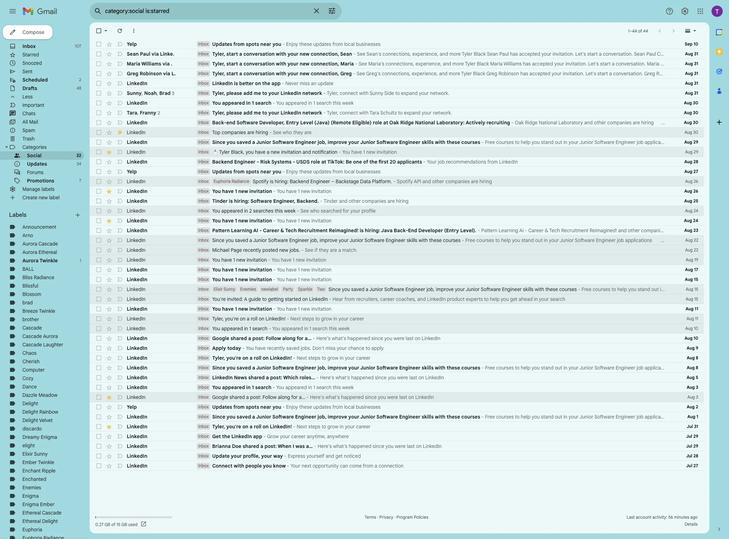 Task type: describe. For each thing, give the bounding box(es) containing it.
5 row from the top
[[90, 78, 704, 88]]

this down 'engineer,'
[[275, 208, 283, 214]]

1 horizontal spatial they
[[319, 247, 329, 253]]

14 row from the top
[[90, 167, 704, 177]]

2 recruitment from the left
[[561, 227, 589, 234]]

inbox for 7th row from the top
[[198, 100, 209, 105]]

inbox brianna doe shared a post: when i was a… - here's what's happened since you were last on linkedin ͏ ͏ ͏ ͏ ͏ ͏ ͏ ͏ ͏ ͏ ͏ ͏ ͏ ͏ ͏ ͏ ͏ ͏ ͏ ͏ ͏ ͏ ͏ ͏ ͏ ͏ ͏ ͏ ͏ ͏ ͏ ͏ ͏ ͏ ͏ ͏ ͏ ͏ ͏ ͏ ͏ ͏ ͏ ͏ ͏ ͏ ͏ ͏ ͏ ͏ ͏ ͏ ͏
[[198, 443, 508, 449]]

0 horizontal spatial they
[[293, 129, 303, 136]]

chance
[[348, 345, 364, 351]]

grow for aug 8
[[327, 355, 339, 361]]

1 pattern from the left
[[212, 227, 230, 234]]

out for aug 22
[[535, 237, 543, 243]]

0 vertical spatial jobs.
[[290, 247, 300, 253]]

add for tyler, connect with tara schultz to expand your network. ͏ ͏ ͏ ͏ ͏ ͏ ͏ ͏ ͏ ͏ ͏ ͏ ͏ ͏ ͏ ͏ ͏ ͏ ͏ ͏ ͏ ͏ ͏ ͏ ͏ ͏ ͏ ͏ ͏ ͏ ͏ ͏ ͏ ͏ ͏ ͏ ͏ ͏ ͏ ͏ ͏ ͏ ͏ ͏ ͏ ͏ ͏ ͏ ͏ ͏ ͏ ͏
[[243, 110, 253, 116]]

linkedin for 26th row from the top
[[127, 286, 146, 292]]

39 row from the top
[[90, 412, 720, 422]]

near for aug 2
[[260, 404, 271, 410]]

enchant ripple link
[[22, 468, 56, 474]]

3 maria from the left
[[490, 61, 503, 67]]

linkedin for 11th row from the top
[[127, 139, 147, 145]]

guide
[[249, 296, 261, 302]]

expand for side
[[401, 90, 418, 96]]

1 inside labels navigation
[[80, 258, 81, 263]]

improve for aug 22
[[320, 237, 338, 243]]

enjoy for aug 2
[[286, 404, 298, 410]]

here's
[[310, 394, 324, 400]]

developer,
[[259, 119, 285, 126]]

aug 5
[[687, 375, 698, 380]]

cascade up aurora ethereal link
[[38, 241, 58, 247]]

aug 8 for next steps to grow in your career‌ ‌ ‌ ‌ ‌ ‌ ‌ ‌ ‌ ‌ ‌ ‌ ‌ ‌ ‌ ‌ ‌ ‌ ‌ ‌ ‌ ‌ ‌ ‌ ‌ ‌ ‌ ‌ ‌ ‌ ‌ ‌ ‌ ‌ ‌ ‌ ‌ ‌ ‌ ‌ ‌ ‌ ‌ ‌ ‌ ‌ ‌ ‌ ‌ ‌ ‌ ‌ ‌ ‌ ‌ ‌ ‌ ‌ ‌ ‌ ‌ ‌ ‌ ‌
[[687, 355, 698, 360]]

19 row from the top
[[90, 216, 704, 226]]

dazzle meadow link
[[22, 392, 57, 398]]

aug 8 for free courses to help you stand out in your junior software engineer job applications ͏ ͏ ͏ ͏ ͏ ͏ ͏ ͏ ͏ ͏ ͏ ͏ ͏ ͏ ͏ ͏ ͏ ͏ ͏ ͏ ͏ ͏ ͏ ͏ ͏ ͏ ͏ ͏ ͏ ͏ ͏ ͏ ͏ ͏ ͏ ͏ ͏ ͏
[[687, 365, 698, 370]]

inbox for 39th row from the top
[[198, 414, 209, 419]]

less button
[[0, 92, 84, 101]]

you're for jul 31
[[226, 423, 241, 430]]

elixir sunny inside labels navigation
[[22, 451, 48, 457]]

0 vertical spatial recently
[[243, 247, 261, 253]]

2 44 from the left
[[643, 28, 648, 33]]

inbox tyler, you're on a roll on linkedin! - next steps to grow in your career‌ ‌ ‌ ‌ ‌ ‌ ‌ ‌ ‌ ‌ ‌ ‌ ‌ ‌ ‌ ‌ ‌ ‌ ‌ ‌ ‌ ‌ ‌ ‌ ‌ ‌ ‌ ‌ ‌ ‌ ‌ ‌ ‌ ‌ ‌ ‌ ‌ ‌ ‌ ‌ ‌ ‌ ‌ ‌ ‌ ‌ ‌ ‌ ‌ ‌ ‌ ‌ ‌ ‌ ‌ ‌ ‌ ‌ ‌ ‌ ‌ ‌ ‌ ‌ for aug 11
[[198, 316, 443, 322]]

black,
[[231, 149, 244, 155]]

13 row from the top
[[90, 157, 704, 167]]

29 for you have 1 new invitation ͏ ͏ ͏ ͏ ͏ ͏ ͏ ͏ ͏ ͏ ͏ ͏ ͏ ͏ ͏ ͏ ͏ ͏ ͏ ͏ ͏ ͏ ͏ ͏ ͏ ͏ ͏ ͏ ͏ ͏ ͏ ͏ ͏ ͏ ͏ ͏ ͏ ͏ ͏ ͏ ͏ ͏ ͏ ͏ ͏ ͏ ͏ ͏ ͏ ͏ ͏ ͏ ͏ ͏ ͏ ͏ ͏ ͏ ͏ ͏ ͏ ͏ ͏ ͏ ͏ ͏ ͏ ͏ ͏ ͏ ͏ ͏ ͏ ͏ ͏ ͏ ͏ ͏ ͏ ͏ ͏ ͏ ͏ ͏ ͏ ͏ ͏ ͏
[[694, 149, 698, 154]]

2 maria from the left
[[340, 61, 354, 67]]

ember twinkle link
[[22, 459, 54, 465]]

connection
[[379, 463, 404, 469]]

9 row from the top
[[90, 118, 717, 127]]

entry
[[286, 119, 299, 126]]

is down euphoria radiance
[[229, 198, 233, 204]]

dazzle
[[22, 392, 37, 398]]

inbox for eighth row from the bottom
[[198, 394, 209, 400]]

maria's
[[368, 61, 384, 67]]

2 national from the left
[[539, 119, 557, 126]]

inbox for 42th row from the top
[[198, 443, 209, 449]]

aurora up laughter
[[43, 333, 58, 339]]

consultant
[[657, 51, 681, 57]]

settings image
[[681, 7, 689, 15]]

maria williams via .
[[127, 61, 172, 67]]

1 horizontal spatial tara
[[370, 110, 379, 116]]

if
[[315, 247, 318, 253]]

row containing sean paul via linke.
[[90, 49, 718, 59]]

sunny inside labels navigation
[[34, 451, 48, 457]]

2 pattern from the left
[[481, 227, 497, 234]]

page
[[231, 247, 242, 253]]

getting
[[268, 296, 284, 302]]

can
[[340, 463, 348, 469]]

sunny left side
[[370, 90, 383, 96]]

linkedin! for aug 8
[[270, 355, 292, 361]]

aurora twinkle
[[22, 257, 58, 264]]

connections, for sean's
[[383, 51, 411, 57]]

appeared down euphoria radiance
[[221, 208, 243, 214]]

main content containing yelp
[[90, 22, 729, 533]]

job for aug 8
[[637, 365, 644, 371]]

opportunity
[[313, 463, 339, 469]]

accepted for williams
[[532, 61, 553, 67]]

linkedin for 13th row from the bottom of the page
[[127, 345, 147, 351]]

1 44 from the left
[[632, 28, 637, 33]]

32 row from the top
[[90, 343, 704, 353]]

data
[[360, 178, 371, 185]]

27 row from the top
[[90, 294, 704, 304]]

laboratory
[[559, 119, 583, 126]]

0 vertical spatial for
[[343, 208, 349, 214]]

near for sep 10
[[260, 41, 271, 47]]

starred link
[[22, 51, 39, 58]]

1 tinder from the left
[[212, 198, 228, 204]]

happened up 'inbox google shared a post: follow along for a… - here's what's happened since you were last on linkedin ͏ ͏ ͏ ͏ ͏ ͏ ͏ ͏ ͏ ͏ ͏ ͏ ͏ ͏ ͏ ͏ ͏ ͏ ͏ ͏ ͏ ͏ ͏ ͏ ͏ ͏ ͏ ͏ ͏ ͏ ͏ ͏ ͏ ͏ ͏ ͏ ͏ ͏ ͏ ͏ ͏ ͏ ͏ ͏ ͏ ͏ ͏ ͏ ͏ ͏ ͏ ͏ ͏ ͏ ͏ ͏ ͏ ͏ ͏ ͏ ͏ ͏ ͏ ͏ ͏ ͏ ͏ ͏ ͏'
[[351, 374, 374, 381]]

35 row from the top
[[90, 373, 704, 382]]

29 row from the top
[[90, 314, 704, 324]]

37 row from the top
[[90, 392, 704, 402]]

inbox for fourth row from the bottom
[[198, 434, 209, 439]]

bliss radiance link
[[22, 274, 54, 281]]

ethereal for delight
[[22, 518, 41, 524]]

0 horizontal spatial tara
[[127, 109, 137, 116]]

happened down inbox linkedin news shared a post: which roles… - here's what's happened since you were last on linkedin ͏ ͏ ͏ ͏ ͏ ͏ ͏ ͏ ͏ ͏ ͏ ͏ ͏ ͏ ͏ ͏ ͏ ͏ ͏ ͏ ͏ ͏ ͏ ͏ ͏ ͏ ͏ ͏ ͏ ͏ ͏ ͏ ͏ ͏ ͏ ͏ ͏ ͏ ͏ ͏ ͏ ͏ ͏ ͏ ͏ ͏ ͏ ͏ ͏ ͏ ͏ ͏ ͏
[[341, 394, 364, 400]]

18 row from the top
[[90, 206, 704, 216]]

follow for here's what's happened since you were last on linkedin ͏ ͏ ͏ ͏ ͏ ͏ ͏ ͏ ͏ ͏ ͏ ͏ ͏ ͏ ͏ ͏ ͏ ͏ ͏ ͏ ͏ ͏ ͏ ͏ ͏ ͏ ͏ ͏ ͏ ͏ ͏ ͏ ͏ ͏ ͏ ͏ ͏ ͏ ͏ ͏ ͏ ͏ ͏ ͏ ͏ ͏ ͏ ͏ ͏ ͏ ͏ ͏ ͏
[[266, 335, 281, 341]]

since for aug 22
[[212, 237, 224, 243]]

side
[[384, 90, 394, 96]]

enigma for enigma link
[[22, 493, 39, 499]]

2 horizontal spatial ,
[[157, 90, 158, 96]]

eligible)
[[352, 119, 372, 126]]

ball link
[[22, 266, 34, 272]]

happened up chance
[[348, 335, 370, 341]]

cascade laughter
[[22, 341, 63, 348]]

appeared up today
[[221, 325, 243, 332]]

tyler right '📩' icon
[[219, 149, 230, 155]]

1 vertical spatial here's
[[320, 374, 334, 381]]

1 horizontal spatial app
[[272, 80, 281, 87]]

44 row from the top
[[90, 461, 704, 471]]

inbox for row containing sunny
[[198, 90, 209, 96]]

1 vertical spatial of
[[363, 159, 368, 165]]

1 maria from the left
[[127, 61, 140, 67]]

sunny left noah at the left
[[127, 90, 142, 96]]

snoozed link
[[22, 60, 42, 66]]

sunny up invited:
[[224, 287, 235, 292]]

inbox for 27th row from the bottom
[[198, 208, 209, 213]]

10 row from the top
[[90, 127, 704, 137]]

invited:
[[227, 296, 243, 302]]

linkedin for 42th row from the top
[[127, 443, 147, 449]]

create
[[22, 194, 37, 201]]

saved up recruiters,
[[351, 286, 364, 292]]

0 vertical spatial what's
[[332, 335, 346, 341]]

applicants
[[397, 159, 422, 165]]

1 vertical spatial hiring:
[[234, 198, 249, 204]]

2 spotify from the left
[[397, 178, 413, 185]]

social inside row
[[680, 61, 693, 67]]

since up 'inbox google shared a post: follow along for a… - here's what's happened since you were last on linkedin ͏ ͏ ͏ ͏ ͏ ͏ ͏ ͏ ͏ ͏ ͏ ͏ ͏ ͏ ͏ ͏ ͏ ͏ ͏ ͏ ͏ ͏ ͏ ͏ ͏ ͏ ͏ ͏ ͏ ͏ ͏ ͏ ͏ ͏ ͏ ͏ ͏ ͏ ͏ ͏ ͏ ͏ ͏ ͏ ͏ ͏ ͏ ͏ ͏ ͏ ͏ ͏ ͏ ͏ ͏ ͏ ͏ ͏ ͏ ͏ ͏ ͏ ͏ ͏ ͏ ͏ ͏ ͏ ͏'
[[375, 374, 387, 381]]

2 vertical spatial a…
[[306, 443, 313, 449]]

for for here's
[[291, 394, 298, 400]]

appeared down started
[[282, 325, 303, 332]]

2 vertical spatial what's
[[333, 443, 348, 449]]

0 vertical spatial here's
[[316, 335, 331, 341]]

aurora twinkle link
[[22, 257, 58, 264]]

has for robinson
[[520, 70, 528, 77]]

a… for here's what's happened since you were last on linkedin ͏ ͏ ͏ ͏ ͏ ͏ ͏ ͏ ͏ ͏ ͏ ͏ ͏ ͏ ͏ ͏ ͏ ͏ ͏ ͏ ͏ ͏ ͏ ͏ ͏ ͏ ͏ ͏ ͏ ͏ ͏ ͏ ͏ ͏ ͏ ͏ ͏ ͏ ͏ ͏ ͏ ͏ ͏ ͏ ͏ ͏ ͏ ͏ ͏ ͏ ͏ ͏ ͏ ͏ ͏ ͏ ͏ ͏ ͏ ͏ ͏ ͏ ͏ ͏ ͏ ͏ ͏ ͏ ͏
[[299, 394, 305, 400]]

apply.
[[372, 345, 385, 351]]

1 career from the left
[[263, 227, 279, 234]]

details link
[[685, 522, 698, 527]]

2 up 'aug 1'
[[696, 404, 698, 409]]

linkedin for 35th row from the bottom
[[127, 129, 146, 136]]

dreamy enigma link
[[22, 434, 57, 440]]

1 recruitment from the left
[[298, 227, 328, 234]]

inbox for row containing sean paul via linke.
[[198, 51, 209, 56]]

1 vertical spatial app
[[253, 433, 262, 440]]

5
[[696, 375, 698, 380]]

31 for tyler, connect with sunny side to expand your network. ͏ ͏ ͏ ͏ ͏ ͏ ͏ ͏ ͏ ͏ ͏ ͏ ͏ ͏ ͏ ͏ ͏ ͏ ͏ ͏ ͏ ͏ ͏ ͏ ͏ ͏ ͏ ͏ ͏ ͏ ͏ ͏ ͏ ͏ ͏ ͏ ͏ ͏ ͏ ͏ ͏ ͏ ͏ ͏ ͏ ͏ ͏ ͏ ͏ ͏ ͏ ͏ ͏
[[694, 90, 698, 96]]

since up hear
[[328, 286, 341, 292]]

inbox linkedin news shared a post: which roles… - here's what's happened since you were last on linkedin ͏ ͏ ͏ ͏ ͏ ͏ ͏ ͏ ͏ ͏ ͏ ͏ ͏ ͏ ͏ ͏ ͏ ͏ ͏ ͏ ͏ ͏ ͏ ͏ ͏ ͏ ͏ ͏ ͏ ͏ ͏ ͏ ͏ ͏ ͏ ͏ ͏ ͏ ͏ ͏ ͏ ͏ ͏ ͏ ͏ ͏ ͏ ͏ ͏ ͏ ͏ ͏ ͏
[[198, 374, 511, 381]]

applications for aug 29
[[645, 139, 672, 145]]

happened up noticed
[[349, 443, 371, 449]]

1 horizontal spatial get
[[510, 296, 518, 302]]

1 vertical spatial backend
[[290, 178, 309, 185]]

1 row from the top
[[90, 39, 704, 49]]

jul for grow your career anytime, anywhere ‌ ‌ ‌ ‌ ‌ ‌ ‌ ‌ ‌ ‌ ‌ ‌ ‌ ‌ ‌ ‌ ‌ ‌ ‌ ‌ ‌ ‌ ‌ ‌ ‌ ‌ ‌ ‌ ‌ ‌ ‌ ‌ ‌ ‌ ‌ ‌ ‌ ‌ ‌ ‌ ‌ ‌ ‌ ‌ ‌ ‌ ‌ ‌ ‌ ‌ ‌ ‌ ‌ ‌ ‌ ‌ ‌ ‌ ‌ ‌ ‌ ‌ ‌
[[686, 434, 692, 439]]

skills for aug 8
[[422, 365, 434, 371]]

yelp for sep 10
[[127, 41, 137, 47]]

appeared down which
[[285, 384, 307, 391]]

17 row from the top
[[90, 196, 704, 206]]

1 horizontal spatial recently
[[267, 345, 285, 351]]

inbox you have 1 new invitation - you have 1 new invitation ͏ ͏ ͏ ͏ ͏ ͏ ͏ ͏ ͏ ͏ ͏ ͏ ͏ ͏ ͏ ͏ ͏ ͏ ͏ ͏ ͏ ͏ ͏ ͏ ͏ ͏ ͏ ͏ ͏ ͏ ͏ ͏ ͏ ͏ ͏ ͏ ͏ ͏ ͏ ͏ ͏ ͏ ͏ ͏ ͏ ͏ ͏ ͏ ͏ ͏ ͏ ͏ ͏ ͏ ͏ ͏ ͏ ͏ ͏ ͏ ͏ ͏ ͏ ͏ ͏ ͏ ͏ for aug 19
[[198, 257, 410, 263]]

appeared down the news at left bottom
[[222, 384, 245, 391]]

important link
[[22, 102, 44, 108]]

see left greg's at the top right of page
[[357, 70, 365, 77]]

bliss
[[22, 274, 33, 281]]

2 inside labels navigation
[[79, 77, 81, 82]]

0 vertical spatial ethereal
[[39, 249, 57, 255]]

1 williams from the left
[[141, 61, 161, 67]]

enchant ripple
[[22, 468, 56, 474]]

1 gb from the left
[[105, 522, 110, 527]]

1 · from the left
[[377, 515, 378, 520]]

1 vertical spatial get
[[335, 453, 343, 459]]

laughter
[[43, 341, 63, 348]]

linkedin for 30th row from the bottom of the page
[[127, 178, 146, 185]]

inbox for 21th row from the bottom
[[198, 267, 209, 272]]

discardo
[[22, 426, 42, 432]]

express
[[288, 453, 305, 459]]

1 horizontal spatial at
[[383, 119, 388, 126]]

1 vertical spatial aug 15
[[686, 287, 698, 292]]

2 jul 29 from the top
[[686, 443, 698, 449]]

aurora for aurora twinkle
[[22, 257, 39, 264]]

appeared up entry
[[285, 100, 307, 106]]

1 vertical spatial role
[[311, 159, 320, 165]]

jul up jul 28
[[686, 443, 692, 449]]

job, for aug 29
[[318, 139, 327, 145]]

25 row from the top
[[90, 275, 704, 284]]

blossom
[[22, 291, 41, 297]]

dreamy enigma
[[22, 434, 57, 440]]

search mail image
[[92, 5, 104, 18]]

elixir sunny link
[[22, 451, 48, 457]]

forums
[[27, 169, 43, 175]]

linkedin for tenth row from the bottom
[[127, 374, 147, 381]]

tyler black, you have a new invitation and notification
[[218, 149, 337, 155]]

saved left don't
[[286, 345, 299, 351]]

1 horizontal spatial who
[[310, 208, 320, 214]]

scientist
[[695, 70, 714, 77]]

let's for sean
[[575, 51, 586, 57]]

doe
[[232, 443, 241, 449]]

2 robinson from the left
[[499, 70, 519, 77]]

0 vertical spatial back-
[[212, 119, 226, 126]]

inbox since you saved a junior software engineer job, improve your junior software engineer skills with these courses - free courses to help you stand out in your junior software engineer job applications ͏ ͏ ͏ ͏ ͏ ͏ ͏ ͏ ͏ ͏ ͏ ͏ ͏ ͏ ͏ ͏ ͏ ͏ ͏ ͏ ͏ ͏ ͏ ͏ ͏ ͏ ͏ ͏ ͏ ͏ ͏ ͏ ͏ ͏ ͏ ͏ ͏ ͏ for aug 29
[[198, 139, 720, 145]]

4 greg from the left
[[644, 70, 655, 77]]

2 gb from the left
[[121, 522, 127, 527]]

aug 15 for you have 1 new invitation ͏ ͏ ͏ ͏ ͏ ͏ ͏ ͏ ͏ ͏ ͏ ͏ ͏ ͏ ͏ ͏ ͏ ͏ ͏ ͏ ͏ ͏ ͏ ͏ ͏ ͏ ͏ ͏ ͏ ͏ ͏ ͏ ͏ ͏ ͏ ͏ ͏ ͏ ͏ ͏ ͏ ͏ ͏ ͏ ͏ ͏ ͏ ͏ ͏ ͏ ͏ ͏ ͏ ͏ ͏ ͏ ͏ ͏ ͏ ͏ ͏ ͏ ͏ ͏ ͏ ͏ ͏
[[685, 277, 698, 282]]

linkedin for 23th row from the bottom
[[127, 247, 146, 253]]

1 jul 29 from the top
[[686, 434, 698, 439]]

inbox for 9th row
[[198, 120, 209, 125]]

inbox you have 1 new invitation - you have 1 new invitation ͏ ͏ ͏ ͏ ͏ ͏ ͏ ͏ ͏ ͏ ͏ ͏ ͏ ͏ ͏ ͏ ͏ ͏ ͏ ͏ ͏ ͏ ͏ ͏ ͏ ͏ ͏ ͏ ͏ ͏ ͏ ͏ ͏ ͏ ͏ ͏ ͏ ͏ ͏ ͏ ͏ ͏ ͏ ͏ ͏ ͏ ͏ ͏ ͏ ͏ ͏ ͏ ͏ ͏ ͏ ͏ ͏ ͏ ͏ ͏ ͏ ͏ ͏ ͏ ͏ ͏ ͏ ͏ ͏ ͏ ͏ ͏ ͏ ͏ ͏ ͏ ͏ ͏ ͏ ͏ ͏ ͏ ͏ ͏ ͏ ͏ ͏ ͏ for aug 24
[[198, 218, 442, 224]]

1 44 of 44
[[628, 28, 648, 33]]

12 row from the top
[[90, 147, 704, 157]]

0 vertical spatial hiring:
[[275, 178, 289, 185]]

(entry
[[444, 227, 459, 234]]

7 row from the top
[[90, 98, 704, 108]]

inbox get the linkedin app - grow your career anytime, anywhere ‌ ‌ ‌ ‌ ‌ ‌ ‌ ‌ ‌ ‌ ‌ ‌ ‌ ‌ ‌ ‌ ‌ ‌ ‌ ‌ ‌ ‌ ‌ ‌ ‌ ‌ ‌ ‌ ‌ ‌ ‌ ‌ ‌ ‌ ‌ ‌ ‌ ‌ ‌ ‌ ‌ ‌ ‌ ‌ ‌ ‌ ‌ ‌ ‌ ‌ ‌ ‌ ‌ ‌ ‌ ‌ ‌ ‌ ‌ ‌ ‌ ‌ ‌
[[198, 433, 428, 440]]

new inside manage labels create new label
[[39, 194, 48, 201]]

2 tinder from the left
[[324, 198, 338, 204]]

career‌ for aug 8
[[356, 355, 371, 361]]

network. for schultz
[[433, 110, 452, 116]]

1 horizontal spatial jobs.
[[301, 345, 311, 351]]

promotions link
[[27, 178, 54, 184]]

24 for see who searched for your profile ͏ ͏ ͏ ͏ ͏ ͏ ͏ ͏ ͏ ͏ ͏ ͏ ͏ ͏ ͏ ͏ ͏ ͏ ͏ ͏ ͏ ͏ ͏ ͏ ͏ ͏ ͏ ͏ ͏ ͏ ͏ ͏ ͏ ͏ ͏ ͏ ͏ ͏ ͏ ͏ ͏ ͏ ͏ ͏ ͏ ͏ ͏ ͏ ͏ ͏ ͏ ͏ ͏ ͏ ͏ ͏ ͏ ͏ ͏ ͏ ͏ ͏ ͏
[[694, 208, 698, 213]]

4 sean from the left
[[634, 51, 645, 57]]

clear search image
[[310, 4, 324, 18]]

2 williams from the left
[[504, 61, 522, 67]]

via for .
[[163, 61, 170, 67]]

inbox for 27th row
[[198, 296, 209, 302]]

enigma link
[[22, 493, 39, 499]]

elixir inside labels navigation
[[22, 451, 33, 457]]

2 tech from the left
[[549, 227, 560, 234]]

aug 31 for see greg's connections, experience, and more tyler black greg robinson has accepted your invitation. let's start a conversation. greg robinson rocket scientist
[[685, 71, 698, 76]]

1 tech from the left
[[285, 227, 297, 234]]

aug 19
[[686, 257, 698, 262]]

connections, for greg's
[[382, 70, 411, 77]]

1 & from the left
[[281, 227, 284, 234]]

scheduled link
[[22, 77, 48, 83]]

see down developer,
[[273, 129, 282, 136]]

0 horizontal spatial miss
[[300, 80, 310, 87]]

connection, for greg
[[311, 70, 339, 77]]

profile,
[[243, 453, 260, 459]]

1 horizontal spatial your
[[427, 159, 437, 165]]

30 for oak ridge national laboratory and other companies are hiring ͏ ͏ ͏ ͏ ͏ ͏ ͏ ͏ ͏ ͏ ͏ ͏ ͏ ͏ ͏ ͏ ͏ ͏ ͏ ͏ ͏ ͏ ͏ ͏ ͏ ͏ ͏ ͏ ͏ ͏ ͏ ͏ ͏ ͏ ͏ ͏ ͏ ͏ ͏ ͏ ͏ ͏ ͏ ͏ ͏ ͏ ͏ ͏ ͏ ͏
[[693, 120, 698, 125]]

along for here's what's happened since you were last on linkedin ͏ ͏ ͏ ͏ ͏ ͏ ͏ ͏ ͏ ͏ ͏ ͏ ͏ ͏ ͏ ͏ ͏ ͏ ͏ ͏ ͏ ͏ ͏ ͏ ͏ ͏ ͏ ͏ ͏ ͏ ͏ ͏ ͏ ͏ ͏ ͏ ͏ ͏ ͏ ͏ ͏ ͏ ͏ ͏ ͏ ͏ ͏ ͏ ͏ ͏ ͏ ͏ ͏ ͏ ͏ ͏ ͏ ͏ ͏ ͏ ͏ ͏ ͏ ͏ ͏ ͏ ͏ ͏ ͏
[[278, 394, 290, 400]]

get
[[212, 433, 221, 440]]

2 career from the left
[[529, 227, 544, 234]]

improve up product
[[436, 286, 454, 292]]

2 · from the left
[[394, 515, 396, 520]]

inbox tyler, please add me to your linkedin network - tyler, connect with sunny side to expand your network. ͏ ͏ ͏ ͏ ͏ ͏ ͏ ͏ ͏ ͏ ͏ ͏ ͏ ͏ ͏ ͏ ͏ ͏ ͏ ͏ ͏ ͏ ͏ ͏ ͏ ͏ ͏ ͏ ͏ ͏ ͏ ͏ ͏ ͏ ͏ ͏ ͏ ͏ ͏ ͏ ͏ ͏ ͏ ͏ ͏ ͏ ͏ ͏ ͏ ͏ ͏ ͏ ͏
[[198, 90, 516, 96]]

ethereal delight link
[[22, 518, 58, 524]]

row containing tara
[[90, 108, 704, 118]]

0 horizontal spatial who
[[283, 129, 292, 136]]

backstage
[[336, 178, 359, 185]]

tiktok:
[[327, 159, 344, 165]]

inbox for row containing maria williams via .
[[198, 61, 209, 66]]

spotify is hiring: backend engineer – backstage data platform. - spotify api and other companies are hiring ͏ ͏ ͏ ͏ ͏ ͏ ͏ ͏ ͏ ͏ ͏ ͏ ͏ ͏ ͏ ͏ ͏ ͏ ͏ ͏ ͏ ͏ ͏ ͏ ͏ ͏ ͏ ͏ ͏ ͏ ͏ ͏ ͏ ͏ ͏ ͏ ͏ ͏ ͏ ͏ ͏ ͏ ͏ ͏ ͏ ͏ ͏ ͏ ͏ ͏ ͏ ͏ ͏ ͏ ͏ ͏ ͏ ͏ ͏
[[253, 178, 566, 185]]

out for aug 29
[[555, 139, 562, 145]]

38 row from the top
[[90, 402, 704, 412]]

via for l.
[[163, 70, 170, 77]]

23 row from the top
[[90, 255, 704, 265]]

0 vertical spatial enigma
[[41, 434, 57, 440]]

2 oak from the left
[[515, 119, 524, 126]]

delight velvet
[[22, 417, 53, 423]]

announcement
[[22, 224, 56, 230]]

0 horizontal spatial the
[[222, 433, 230, 440]]

1 robinson from the left
[[140, 70, 162, 77]]

posted
[[262, 247, 278, 253]]

experience, for sean's
[[412, 51, 438, 57]]

2 inbox you have 1 new invitation - you have 1 new invitation ͏ ͏ ͏ ͏ ͏ ͏ ͏ ͏ ͏ ͏ ͏ ͏ ͏ ͏ ͏ ͏ ͏ ͏ ͏ ͏ ͏ ͏ ͏ ͏ ͏ ͏ ͏ ͏ ͏ ͏ ͏ ͏ ͏ ͏ ͏ ͏ ͏ ͏ ͏ ͏ ͏ ͏ ͏ ͏ ͏ ͏ ͏ ͏ ͏ ͏ ͏ ͏ ͏ ͏ ͏ ͏ ͏ ͏ ͏ ͏ ͏ ͏ ͏ ͏ ͏ ͏ ͏ from the top
[[198, 267, 416, 273]]

since for aug 8
[[212, 365, 225, 371]]

0 vertical spatial career
[[380, 296, 395, 302]]

laboratory:
[[436, 119, 465, 126]]

, for franny
[[137, 109, 139, 116]]

inbox for 22th row from the bottom
[[198, 257, 209, 262]]

0 horizontal spatial ember
[[22, 459, 37, 465]]

1 horizontal spatial role
[[373, 119, 382, 126]]

linkedin for 20th row
[[127, 227, 147, 234]]

inbox for 9th row from the bottom of the page
[[198, 385, 209, 390]]

inbox for 44th row from the bottom
[[198, 41, 209, 47]]

41 row from the top
[[90, 432, 704, 441]]

1 national from the left
[[415, 119, 435, 126]]

experience, for maria's
[[416, 61, 442, 67]]

aug 31 for see sean's connections, experience, and more tyler black sean paul has accepted your invitation. let's start a conversation. sean paul consultant at amazon grea
[[685, 51, 698, 56]]

terms
[[365, 515, 376, 520]]

23
[[694, 228, 698, 233]]

inbox for 14th row from the top of the page
[[198, 169, 209, 174]]

drafts
[[22, 85, 37, 91]]

steps for aug 8
[[308, 355, 320, 361]]

aug 17
[[685, 267, 698, 272]]

20 row from the top
[[90, 226, 729, 235]]

2 reimagined! from the left
[[590, 227, 617, 234]]

26 row from the top
[[90, 284, 704, 294]]

2 paul from the left
[[499, 51, 509, 57]]

privacy link
[[379, 515, 393, 520]]

1 ridge from the left
[[400, 119, 414, 126]]

businesses͏‌ for aug 2
[[356, 404, 381, 410]]

see down 'backend.'
[[300, 208, 309, 214]]

i
[[293, 443, 294, 449]]

2 vertical spatial hiring:
[[365, 227, 380, 234]]

updates inside labels navigation
[[27, 161, 47, 167]]

end
[[226, 119, 235, 126]]

31 row from the top
[[90, 333, 704, 343]]

add for tyler, connect with sunny side to expand your network. ͏ ͏ ͏ ͏ ͏ ͏ ͏ ͏ ͏ ͏ ͏ ͏ ͏ ͏ ͏ ͏ ͏ ͏ ͏ ͏ ͏ ͏ ͏ ͏ ͏ ͏ ͏ ͏ ͏ ͏ ͏ ͏ ͏ ͏ ͏ ͏ ͏ ͏ ͏ ͏ ͏ ͏ ͏ ͏ ͏ ͏ ͏ ͏ ͏ ͏ ͏ ͏ ͏
[[243, 90, 253, 96]]

network. for side
[[430, 90, 449, 96]]

see left if
[[305, 247, 313, 253]]

since up connection
[[373, 443, 384, 449]]

better
[[239, 80, 254, 87]]

22 for see if they are a match. ‌ ‌ ‌ ‌ ‌ ‌ ‌ ‌ ‌ ‌ ‌ ‌ ‌ ‌ ‌ ‌ ‌ ‌ ‌ ‌ ‌ ‌ ‌ ‌ ‌ ‌ ‌ ‌ ‌ ‌ ‌ ‌ ‌ ‌ ‌ ‌ ‌ ‌ ‌ ‌ ‌ ‌ ‌ ‌ ‌ ‌ ‌ ‌ ‌ ‌ ‌ ‌ ‌ ‌ ‌ ‌ ‌ ‌ ‌ ‌ ‌ ‌ ‌ ‌ ‌ ‌ ‌ ‌
[[694, 247, 698, 253]]

inbox you appeared in 1 search - you appeared in 1 search this week ͏ ͏ ͏ ͏ ͏ ͏ ͏ ͏ ͏ ͏ ͏ ͏ ͏ ͏ ͏ ͏ ͏ ͏ ͏ ͏ ͏ ͏ ͏ ͏ ͏ ͏ ͏ ͏ ͏ ͏ ͏ ͏ ͏ ͏ ͏ ͏ ͏ ͏ ͏ ͏ ͏ ͏ ͏ ͏ ͏ ͏ ͏ ͏ ͏ ͏ ͏ ͏ ͏ ͏ ͏ ͏ ͏ ͏ ͏ ͏ ͏ ͏ ͏ for aug 30
[[198, 100, 433, 106]]

is down risk
[[270, 178, 273, 185]]

1 horizontal spatial miss
[[326, 345, 336, 351]]

2 horizontal spatial the
[[369, 159, 377, 165]]

row containing sunny
[[90, 88, 704, 98]]

28 row from the top
[[90, 304, 704, 314]]

labels heading
[[9, 212, 74, 219]]

schultz
[[380, 110, 397, 116]]

since you saved a junior software engineer job, improve your junior software engineer skills with these courses -
[[328, 286, 582, 292]]

arno
[[22, 232, 33, 239]]

2 vertical spatial at
[[321, 159, 326, 165]]

4 maria from the left
[[647, 61, 660, 67]]

this for aug 30
[[333, 100, 341, 106]]

m
[[709, 61, 713, 67]]

0 vertical spatial the
[[262, 80, 270, 87]]

appeared up end
[[222, 100, 245, 106]]

aug 30 for tyler, connect with tara schultz to expand your network. ͏ ͏ ͏ ͏ ͏ ͏ ͏ ͏ ͏ ͏ ͏ ͏ ͏ ͏ ͏ ͏ ͏ ͏ ͏ ͏ ͏ ͏ ͏ ͏ ͏ ͏ ͏ ͏ ͏ ͏ ͏ ͏ ͏ ͏ ͏ ͏ ͏ ͏ ͏ ͏ ͏ ͏ ͏ ͏ ͏ ͏ ͏ ͏ ͏ ͏ ͏ ͏
[[684, 110, 698, 115]]

36 row from the top
[[90, 382, 704, 392]]

24 row from the top
[[90, 265, 704, 275]]

aug 1
[[688, 414, 698, 419]]

3 sean from the left
[[487, 51, 498, 57]]

2 vertical spatial here's
[[318, 443, 332, 449]]

is down the profile
[[360, 227, 364, 234]]

invitation. for paul
[[553, 51, 574, 57]]

brianna
[[212, 443, 231, 449]]

trash
[[22, 136, 35, 142]]

since down inbox linkedin news shared a post: which roles… - here's what's happened since you were last on linkedin ͏ ͏ ͏ ͏ ͏ ͏ ͏ ͏ ͏ ͏ ͏ ͏ ͏ ͏ ͏ ͏ ͏ ͏ ͏ ͏ ͏ ͏ ͏ ͏ ͏ ͏ ͏ ͏ ͏ ͏ ͏ ͏ ͏ ͏ ͏ ͏ ͏ ͏ ͏ ͏ ͏ ͏ ͏ ͏ ͏ ͏ ͏ ͏ ͏ ͏ ͏ ͏ ͏
[[365, 394, 377, 400]]

34 row from the top
[[90, 363, 720, 373]]



Task type: locate. For each thing, give the bounding box(es) containing it.
25
[[693, 198, 698, 203]]

inbox for 32th row from the bottom of the page
[[198, 159, 209, 164]]

2 ai from the left
[[519, 227, 524, 234]]

3 31 from the top
[[694, 71, 698, 76]]

1 8 from the top
[[696, 355, 698, 360]]

31 for see sean's connections, experience, and more tyler black sean paul has accepted your invitation. let's start a conversation. sean paul consultant at amazon grea
[[694, 51, 698, 56]]

2 vertical spatial conversation.
[[613, 70, 643, 77]]

0 vertical spatial 10
[[694, 41, 698, 47]]

linkedin for 21th row
[[127, 237, 146, 243]]

2 inside tara , franny 2
[[158, 110, 160, 115]]

2 greg from the left
[[340, 70, 352, 77]]

1 learning from the left
[[231, 227, 252, 234]]

invitation. for robinson
[[563, 70, 584, 77]]

0 horizontal spatial get
[[335, 453, 343, 459]]

0 vertical spatial has
[[510, 51, 518, 57]]

updates link
[[27, 161, 47, 167]]

updates down tiktok:
[[313, 168, 331, 175]]

inbox inside 'inbox google shared a post: follow along for a… - here's what's happened since you were last on linkedin ͏ ͏ ͏ ͏ ͏ ͏ ͏ ͏ ͏ ͏ ͏ ͏ ͏ ͏ ͏ ͏ ͏ ͏ ͏ ͏ ͏ ͏ ͏ ͏ ͏ ͏ ͏ ͏ ͏ ͏ ͏ ͏ ͏ ͏ ͏ ͏ ͏ ͏ ͏ ͏ ͏ ͏ ͏ ͏ ͏ ͏ ͏ ͏ ͏ ͏ ͏ ͏ ͏ ͏ ͏ ͏ ͏ ͏ ͏ ͏ ͏ ͏ ͏ ͏ ͏ ͏ ͏ ͏ ͏'
[[198, 394, 209, 400]]

help for aug 1
[[521, 414, 531, 420]]

spam
[[22, 127, 35, 133]]

a… for here's what's happened since you were last on linkedin ͏ ͏ ͏ ͏ ͏ ͏ ͏ ͏ ͏ ͏ ͏ ͏ ͏ ͏ ͏ ͏ ͏ ͏ ͏ ͏ ͏ ͏ ͏ ͏ ͏ ͏ ͏ ͏ ͏ ͏ ͏ ͏ ͏ ͏ ͏ ͏ ͏ ͏ ͏ ͏ ͏ ͏ ͏ ͏ ͏ ͏ ͏ ͏ ͏ ͏ ͏ ͏ ͏
[[305, 335, 312, 341]]

inbox inside inbox apply today - you have recently saved jobs. don't miss your chance to apply. ‌ ‌ ‌ ‌ ‌ ‌ ‌ ‌ ‌ ‌ ‌ ‌ ‌ ‌ ‌ ‌ ‌ ‌ ‌ ‌ ‌ ‌ ‌ ‌ ‌ ‌ ‌ ‌ ‌ ‌ ‌ ‌ ‌ ‌ ‌ ‌ ‌ ‌ ‌ ‌ ‌ ‌ ‌ ‌ ‌ ‌ ‌ ‌ ‌
[[198, 345, 209, 351]]

next for jul 31
[[297, 423, 307, 430]]

jul 28
[[686, 453, 698, 458]]

all mail link
[[22, 119, 38, 125]]

more image
[[130, 27, 137, 34]]

cascade for cascade laughter
[[22, 341, 42, 348]]

15 row from the top
[[90, 177, 704, 186]]

linkedin! down getting
[[266, 316, 286, 322]]

aug
[[685, 51, 693, 56], [685, 61, 693, 66], [685, 71, 693, 76], [685, 81, 693, 86], [685, 90, 693, 96], [684, 100, 692, 105], [684, 110, 692, 115], [684, 120, 692, 125], [685, 130, 692, 135], [684, 139, 692, 145], [685, 149, 693, 154], [685, 159, 692, 164], [685, 169, 693, 174], [685, 179, 693, 184], [684, 188, 692, 194], [684, 198, 692, 203], [685, 208, 693, 213], [684, 218, 692, 223], [685, 228, 692, 233], [685, 237, 693, 243], [685, 247, 693, 253], [686, 257, 693, 262], [685, 267, 693, 272], [685, 277, 693, 282], [686, 287, 693, 292], [686, 296, 693, 302], [686, 306, 694, 311], [687, 316, 694, 321], [685, 326, 693, 331], [685, 336, 693, 341], [687, 345, 695, 351], [687, 355, 695, 360], [687, 365, 695, 370], [687, 375, 695, 380], [687, 385, 695, 390], [688, 394, 695, 400], [687, 404, 695, 409], [688, 414, 696, 419]]

31 for next steps to grow in your career‌ ‌ ‌ ‌ ‌ ‌ ‌ ‌ ‌ ‌ ‌ ‌ ‌ ‌ ‌ ‌ ‌ ‌ ‌ ‌ ‌ ‌ ‌ ‌ ‌ ‌ ‌ ‌ ‌ ‌ ‌ ‌ ‌ ‌ ‌ ‌ ‌ ‌ ‌ ‌ ‌ ‌ ‌ ‌ ‌ ‌ ‌ ‌ ‌ ‌ ‌ ‌ ‌ ‌ ‌ ‌ ‌ ‌ ‌ ‌ ‌ ‌ ‌ ‌ ‌ ‌ ‌ ‌ ‌ ‌ ‌ ‌ ‌ ‌ ‌ ‌ ‌ ‌ ‌ ‌ ‌ ‌ ‌ ‌
[[694, 424, 698, 429]]

1 vertical spatial your
[[291, 463, 300, 469]]

1 connection, from the top
[[311, 51, 339, 57]]

📩 image
[[212, 150, 218, 155]]

tab list
[[710, 22, 729, 514]]

inbox inside labels navigation
[[22, 43, 36, 49]]

see left maria's
[[359, 61, 367, 67]]

stand for aug 8
[[541, 365, 554, 371]]

2 learning from the left
[[499, 227, 518, 234]]

inbox inside inbox backend engineer - risk systems - usds role at tiktok: be one of the first 20 applicants - your job recommendations from linkedin ͏ ͏ ͏ ͏ ͏ ͏ ͏ ͏ ͏ ͏ ͏ ͏ ͏ ͏ ͏ ͏ ͏ ͏ ͏ ͏ ͏ ͏ ͏ ͏ ͏ ͏ ͏ ͏ ͏ ͏ ͏ ͏ ͏ ͏ ͏ ͏ ͏ ͏ ͏ ͏ ͏ ͏ ͏ ͏ ͏ ͏ ͏ ͏ ͏ ͏ ͏ ͏ ͏ ͏ ͏ ͏ ͏ ͏ ͏ ͏ ͏
[[198, 159, 209, 164]]

inbox inside inbox tyler, please add me to your linkedin network - tyler, connect with tara schultz to expand your network. ͏ ͏ ͏ ͏ ͏ ͏ ͏ ͏ ͏ ͏ ͏ ͏ ͏ ͏ ͏ ͏ ͏ ͏ ͏ ͏ ͏ ͏ ͏ ͏ ͏ ͏ ͏ ͏ ͏ ͏ ͏ ͏ ͏ ͏ ͏ ͏ ͏ ͏ ͏ ͏ ͏ ͏ ͏ ͏ ͏ ͏ ͏ ͏ ͏ ͏ ͏ ͏
[[198, 110, 209, 115]]

next down started
[[290, 316, 301, 322]]

inbox inside inbox tyler, you're on a roll on linkedin! - next steps to grow in your career‌ ‌ ‌ ‌ ‌ ‌ ‌ ‌ ‌ ‌ ‌ ‌ ‌ ‌ ‌ ‌ ‌ ‌ ‌ ‌ ‌ ‌ ‌ ‌ ‌ ‌ ‌ ‌ ‌ ‌ ‌ ‌ ‌ ‌ ‌ ‌ ‌ ‌ ‌ ‌ ‌ ‌ ‌ ‌ ‌ ‌ ‌ ‌ ‌ ‌ ‌ ‌ ‌ ‌ ‌ ‌ ‌ ‌ ‌ ‌ ‌ ‌ ‌ ‌ ‌ ‌ ‌ ‌ ‌ ‌ ‌ ‌ ‌ ‌ ‌ ‌ ‌ ‌ ‌ ‌ ‌ ‌ ‌ ‌
[[198, 424, 209, 429]]

3 greg from the left
[[486, 70, 497, 77]]

week down 'engineer,'
[[284, 208, 296, 214]]

next for aug 8
[[297, 355, 307, 361]]

back-
[[212, 119, 226, 126], [394, 227, 408, 234]]

2 vertical spatial updates
[[313, 404, 331, 410]]

job
[[637, 139, 644, 145], [438, 159, 445, 165], [617, 237, 624, 243], [637, 365, 644, 371], [637, 414, 644, 420]]

1 yelp from the top
[[127, 41, 137, 47]]

more for sean
[[449, 51, 461, 57]]

inbox inside inbox tyler, please add me to your linkedin network - tyler, connect with sunny side to expand your network. ͏ ͏ ͏ ͏ ͏ ͏ ͏ ͏ ͏ ͏ ͏ ͏ ͏ ͏ ͏ ͏ ͏ ͏ ͏ ͏ ͏ ͏ ͏ ͏ ͏ ͏ ͏ ͏ ͏ ͏ ͏ ͏ ͏ ͏ ͏ ͏ ͏ ͏ ͏ ͏ ͏ ͏ ͏ ͏ ͏ ͏ ͏ ͏ ͏ ͏ ͏ ͏ ͏
[[198, 90, 209, 96]]

0 horizontal spatial ridge
[[400, 119, 414, 126]]

add
[[243, 90, 253, 96], [243, 110, 253, 116]]

inbox google shared a post: follow along for a… - here's what's happened since you were last on linkedin ͏ ͏ ͏ ͏ ͏ ͏ ͏ ͏ ͏ ͏ ͏ ͏ ͏ ͏ ͏ ͏ ͏ ͏ ͏ ͏ ͏ ͏ ͏ ͏ ͏ ͏ ͏ ͏ ͏ ͏ ͏ ͏ ͏ ͏ ͏ ͏ ͏ ͏ ͏ ͏ ͏ ͏ ͏ ͏ ͏ ͏ ͏ ͏ ͏ ͏ ͏ ͏ ͏
[[198, 335, 507, 341]]

shared down the news at left bottom
[[230, 394, 245, 400]]

what's down anywhere
[[333, 443, 348, 449]]

inbox inside inbox brianna doe shared a post: when i was a… - here's what's happened since you were last on linkedin ͏ ͏ ͏ ͏ ͏ ͏ ͏ ͏ ͏ ͏ ͏ ͏ ͏ ͏ ͏ ͏ ͏ ͏ ͏ ͏ ͏ ͏ ͏ ͏ ͏ ͏ ͏ ͏ ͏ ͏ ͏ ͏ ͏ ͏ ͏ ͏ ͏ ͏ ͏ ͏ ͏ ͏ ͏ ͏ ͏ ͏ ͏ ͏ ͏ ͏ ͏ ͏ ͏
[[198, 443, 209, 449]]

linkedin! up grow
[[270, 423, 292, 430]]

euphoria inside row
[[214, 179, 231, 184]]

pattern right the level). in the right top of the page
[[481, 227, 497, 234]]

saved up page on the top left
[[235, 237, 248, 243]]

inbox inside 'inbox tinder is hiring: software engineer, backend. - tinder and other companies are hiring ͏ ͏ ͏ ͏ ͏ ͏ ͏ ͏ ͏ ͏ ͏ ͏ ͏ ͏ ͏ ͏ ͏ ͏ ͏ ͏ ͏ ͏ ͏ ͏ ͏ ͏ ͏ ͏ ͏ ͏ ͏ ͏ ͏ ͏ ͏ ͏ ͏ ͏ ͏ ͏ ͏ ͏ ͏ ͏ ͏ ͏ ͏ ͏ ͏ ͏ ͏ ͏ ͏ ͏ ͏ ͏ ͏ ͏ ͏ ͏ ͏'
[[198, 198, 209, 203]]

brad
[[22, 299, 33, 306]]

footer inside 'main content'
[[90, 514, 704, 528]]

grow down inbox apply today - you have recently saved jobs. don't miss your chance to apply. ‌ ‌ ‌ ‌ ‌ ‌ ‌ ‌ ‌ ‌ ‌ ‌ ‌ ‌ ‌ ‌ ‌ ‌ ‌ ‌ ‌ ‌ ‌ ‌ ‌ ‌ ‌ ‌ ‌ ‌ ‌ ‌ ‌ ‌ ‌ ‌ ‌ ‌ ‌ ‌ ‌ ‌ ‌ ‌ ‌ ‌ ‌ ‌ ‌
[[327, 355, 339, 361]]

euphoria radiance
[[214, 179, 249, 184]]

job, for aug 1
[[318, 414, 327, 420]]

blissful link
[[22, 283, 38, 289]]

0 horizontal spatial euphoria
[[22, 526, 42, 533]]

elixir sunny up you're
[[214, 287, 235, 292]]

enemies inside row
[[240, 287, 256, 292]]

aug 24 for see who searched for your profile ͏ ͏ ͏ ͏ ͏ ͏ ͏ ͏ ͏ ͏ ͏ ͏ ͏ ͏ ͏ ͏ ͏ ͏ ͏ ͏ ͏ ͏ ͏ ͏ ͏ ͏ ͏ ͏ ͏ ͏ ͏ ͏ ͏ ͏ ͏ ͏ ͏ ͏ ͏ ͏ ͏ ͏ ͏ ͏ ͏ ͏ ͏ ͏ ͏ ͏ ͏ ͏ ͏ ͏ ͏ ͏ ͏ ͏ ͏ ͏ ͏ ͏ ͏
[[685, 208, 698, 213]]

black for sean
[[474, 51, 486, 57]]

program policies link
[[397, 515, 428, 520]]

career left coaches,
[[380, 296, 395, 302]]

shared up profile,
[[243, 443, 259, 449]]

1 updates from the top
[[313, 41, 331, 47]]

follow link to manage storage image
[[140, 521, 147, 528]]

15
[[694, 277, 698, 282], [694, 287, 698, 292], [694, 296, 698, 302], [116, 522, 120, 527]]

2 connect from the top
[[340, 110, 358, 116]]

1 vertical spatial back-
[[394, 227, 408, 234]]

starred
[[22, 51, 39, 58]]

2 inbox you appeared in 1 search - you appeared in 1 search this week ͏ ͏ ͏ ͏ ͏ ͏ ͏ ͏ ͏ ͏ ͏ ͏ ͏ ͏ ͏ ͏ ͏ ͏ ͏ ͏ ͏ ͏ ͏ ͏ ͏ ͏ ͏ ͏ ͏ ͏ ͏ ͏ ͏ ͏ ͏ ͏ ͏ ͏ ͏ ͏ ͏ ͏ ͏ ͏ ͏ ͏ ͏ ͏ ͏ ͏ ͏ ͏ ͏ ͏ ͏ ͏ ͏ ͏ ͏ ͏ ͏ ͏ ͏ from the top
[[198, 325, 429, 332]]

0 vertical spatial along
[[282, 335, 296, 341]]

inbox inside inbox you appeared in 2 searches this week - see who searched for your profile ͏ ͏ ͏ ͏ ͏ ͏ ͏ ͏ ͏ ͏ ͏ ͏ ͏ ͏ ͏ ͏ ͏ ͏ ͏ ͏ ͏ ͏ ͏ ͏ ͏ ͏ ͏ ͏ ͏ ͏ ͏ ͏ ͏ ͏ ͏ ͏ ͏ ͏ ͏ ͏ ͏ ͏ ͏ ͏ ͏ ͏ ͏ ͏ ͏ ͏ ͏ ͏ ͏ ͏ ͏ ͏ ͏ ͏ ͏ ͏ ͏ ͏ ͏
[[198, 208, 209, 213]]

1 near from the top
[[260, 41, 271, 47]]

linkedin for 9th row
[[127, 119, 147, 126]]

linkedin for 21th row from the bottom
[[127, 267, 147, 273]]

2 vertical spatial conversation
[[243, 70, 275, 77]]

hiring: left java
[[365, 227, 380, 234]]

inbox inside inbox back-end software developer, entry level (java) (remote eligible) role at oak ridge national laboratory: actively recruiting - oak ridge national laboratory and other companies are hiring ͏ ͏ ͏ ͏ ͏ ͏ ͏ ͏ ͏ ͏ ͏ ͏ ͏ ͏ ͏ ͏ ͏ ͏ ͏ ͏ ͏ ͏ ͏ ͏ ͏ ͏ ͏ ͏ ͏ ͏ ͏ ͏ ͏ ͏ ͏ ͏ ͏ ͏ ͏ ͏ ͏ ͏ ͏ ͏ ͏ ͏ ͏ ͏ ͏ ͏
[[198, 120, 209, 125]]

aug 27
[[685, 169, 698, 174]]

4 row from the top
[[90, 69, 714, 78]]

inbox for 30th row
[[198, 326, 209, 331]]

an
[[311, 80, 317, 87]]

1 horizontal spatial reimagined!
[[590, 227, 617, 234]]

conversation. for sean
[[603, 51, 633, 57]]

1 vertical spatial me
[[254, 110, 261, 116]]

inbox inside inbox pattern learning ai - career & tech recruitment reimagined! is hiring: java back-end developer (entry level). - pattern learning ai - career & tech recruitment reimagined! and other companies are hiring ͏ ͏ ͏ ͏ ͏ ͏ ͏ ͏ ͏ ͏ ͏ ͏ ͏ ͏ ͏ ͏ ͏ ͏ ͏ ͏ ͏ ͏ ͏ ͏ ͏ ͏ ͏ ͏ ͏ ͏ ͏ ͏ ͏
[[198, 228, 209, 233]]

inbox inside inbox update your profile, your way - express yourself and get noticed ‌ ‌ ‌ ‌ ‌ ‌ ‌ ‌ ‌ ‌ ‌ ‌ ‌ ‌ ‌ ‌ ‌ ‌ ‌ ‌ ‌ ‌ ‌ ‌ ‌ ‌ ‌ ‌ ‌ ‌ ‌ ‌ ‌ ‌ ‌ ‌ ‌ ‌ ‌ ‌ ‌ ‌ ‌ ‌ ‌ ‌ ‌ ‌ ‌ ‌ ‌ ‌ ‌ ‌ ‌ ‌ ‌ ‌ ‌ ‌ ‌ ‌ ‌ ‌
[[198, 453, 209, 458]]

3 williams from the left
[[661, 61, 679, 67]]

way
[[273, 453, 283, 459]]

2 vertical spatial 10
[[694, 336, 698, 341]]

tyler for greg
[[461, 70, 472, 77]]

engineer,
[[273, 198, 295, 204]]

1 aug 8 from the top
[[687, 355, 698, 360]]

0 vertical spatial 26
[[694, 179, 698, 184]]

3 for here's what's happened since you were last on linkedin ͏ ͏ ͏ ͏ ͏ ͏ ͏ ͏ ͏ ͏ ͏ ͏ ͏ ͏ ͏ ͏ ͏ ͏ ͏ ͏ ͏ ͏ ͏ ͏ ͏ ͏ ͏ ͏ ͏ ͏ ͏ ͏ ͏ ͏ ͏ ͏ ͏ ͏ ͏ ͏ ͏ ͏ ͏ ͏ ͏ ͏ ͏ ͏ ͏ ͏ ͏ ͏ ͏ ͏ ͏ ͏ ͏ ͏ ͏ ͏ ͏ ͏ ͏ ͏ ͏ ͏ ͏ ͏ ͏
[[696, 394, 698, 400]]

22 up 19
[[694, 247, 698, 253]]

1 horizontal spatial ·
[[394, 515, 396, 520]]

improve for aug 29
[[328, 139, 347, 145]]

1 22 from the top
[[694, 237, 698, 243]]

0 vertical spatial aug 8
[[687, 355, 698, 360]]

computer
[[22, 367, 45, 373]]

connections, up side
[[382, 70, 411, 77]]

2 vertical spatial inbox you appeared in 1 search - you appeared in 1 search this week ͏ ͏ ͏ ͏ ͏ ͏ ͏ ͏ ͏ ͏ ͏ ͏ ͏ ͏ ͏ ͏ ͏ ͏ ͏ ͏ ͏ ͏ ͏ ͏ ͏ ͏ ͏ ͏ ͏ ͏ ͏ ͏ ͏ ͏ ͏ ͏ ͏ ͏ ͏ ͏ ͏ ͏ ͏ ͏ ͏ ͏ ͏ ͏ ͏ ͏ ͏ ͏ ͏ ͏ ͏ ͏ ͏ ͏ ͏ ͏ ͏ ͏ ͏
[[198, 384, 433, 391]]

0 vertical spatial of
[[638, 28, 642, 33]]

junior
[[256, 139, 271, 145], [360, 139, 375, 145], [580, 139, 594, 145], [253, 237, 267, 243], [350, 237, 364, 243], [560, 237, 574, 243], [369, 286, 383, 292], [466, 286, 480, 292], [256, 365, 271, 371], [360, 365, 375, 371], [580, 365, 594, 371], [256, 414, 271, 420], [360, 414, 375, 420], [580, 414, 594, 420]]

0 horizontal spatial backend
[[212, 159, 233, 165]]

skills for aug 1
[[422, 414, 434, 420]]

2 connection, from the top
[[311, 61, 339, 67]]

1 network from the top
[[302, 90, 322, 96]]

help for aug 8
[[521, 365, 531, 371]]

0 vertical spatial 24
[[694, 208, 698, 213]]

google for here's
[[212, 335, 229, 341]]

career‌ up inbox brianna doe shared a post: when i was a… - here's what's happened since you were last on linkedin ͏ ͏ ͏ ͏ ͏ ͏ ͏ ͏ ͏ ͏ ͏ ͏ ͏ ͏ ͏ ͏ ͏ ͏ ͏ ͏ ͏ ͏ ͏ ͏ ͏ ͏ ͏ ͏ ͏ ͏ ͏ ͏ ͏ ͏ ͏ ͏ ͏ ͏ ͏ ͏ ͏ ͏ ͏ ͏ ͏ ͏ ͏ ͏ ͏ ͏ ͏ ͏ ͏ on the bottom of the page
[[356, 423, 371, 430]]

1 horizontal spatial spotify
[[397, 178, 413, 185]]

1 vertical spatial 28
[[694, 453, 698, 458]]

jul 29 up jul 28
[[686, 443, 698, 449]]

1 vertical spatial miss
[[326, 345, 336, 351]]

connections, for maria's
[[386, 61, 414, 67]]

27
[[694, 169, 698, 174], [694, 463, 698, 468]]

1 30 from the top
[[693, 100, 698, 105]]

2 near from the top
[[260, 168, 271, 175]]

2 aug 22 from the top
[[685, 247, 698, 253]]

0 vertical spatial aug 24
[[685, 208, 698, 213]]

delight down the dazzle
[[22, 400, 38, 407]]

1 horizontal spatial tinder
[[324, 198, 338, 204]]

1 horizontal spatial elixir sunny
[[214, 287, 235, 292]]

improve
[[328, 139, 347, 145], [320, 237, 338, 243], [436, 286, 454, 292], [328, 365, 347, 371], [328, 414, 347, 420]]

euphoria down ethereal delight link on the bottom left of page
[[22, 526, 42, 533]]

2 vertical spatial roll
[[254, 423, 261, 430]]

miss right don't
[[326, 345, 336, 351]]

twinkle up ripple
[[38, 459, 54, 465]]

None checkbox
[[95, 50, 102, 57], [95, 60, 102, 67], [95, 90, 102, 97], [95, 99, 102, 106], [95, 119, 102, 126], [95, 129, 102, 136], [95, 139, 102, 146], [95, 149, 102, 156], [95, 237, 102, 244], [95, 256, 102, 263], [95, 266, 102, 273], [95, 286, 102, 293], [95, 335, 102, 342], [95, 354, 102, 361], [95, 364, 102, 371], [95, 394, 102, 401], [95, 403, 102, 410], [95, 413, 102, 420], [95, 423, 102, 430], [95, 433, 102, 440], [95, 443, 102, 450], [95, 453, 102, 460], [95, 462, 102, 469], [95, 50, 102, 57], [95, 60, 102, 67], [95, 90, 102, 97], [95, 99, 102, 106], [95, 119, 102, 126], [95, 129, 102, 136], [95, 139, 102, 146], [95, 149, 102, 156], [95, 237, 102, 244], [95, 256, 102, 263], [95, 266, 102, 273], [95, 286, 102, 293], [95, 335, 102, 342], [95, 354, 102, 361], [95, 364, 102, 371], [95, 394, 102, 401], [95, 403, 102, 410], [95, 413, 102, 420], [95, 423, 102, 430], [95, 433, 102, 440], [95, 443, 102, 450], [95, 453, 102, 460], [95, 462, 102, 469]]

you're
[[225, 316, 239, 322], [226, 355, 241, 361], [226, 423, 241, 430]]

1 vertical spatial near
[[260, 168, 271, 175]]

week down inbox linkedin news shared a post: which roles… - here's what's happened since you were last on linkedin ͏ ͏ ͏ ͏ ͏ ͏ ͏ ͏ ͏ ͏ ͏ ͏ ͏ ͏ ͏ ͏ ͏ ͏ ͏ ͏ ͏ ͏ ͏ ͏ ͏ ͏ ͏ ͏ ͏ ͏ ͏ ͏ ͏ ͏ ͏ ͏ ͏ ͏ ͏ ͏ ͏ ͏ ͏ ͏ ͏ ͏ ͏ ͏ ͏ ͏ ͏ ͏ ͏
[[342, 384, 354, 391]]

1 horizontal spatial robinson
[[499, 70, 519, 77]]

3 near from the top
[[260, 404, 271, 410]]

is left better
[[234, 80, 238, 87]]

manage
[[22, 186, 40, 192]]

1 horizontal spatial elixir
[[214, 287, 223, 292]]

1
[[628, 28, 630, 33], [252, 100, 254, 106], [313, 100, 315, 106], [363, 149, 365, 155], [235, 188, 237, 194], [298, 188, 300, 194], [235, 218, 237, 224], [298, 218, 300, 224], [233, 257, 235, 263], [293, 257, 295, 263], [80, 258, 81, 263], [235, 267, 237, 273], [298, 267, 300, 273], [235, 276, 237, 283], [298, 276, 300, 283], [235, 306, 237, 312], [298, 306, 300, 312], [249, 325, 251, 332], [309, 325, 311, 332], [252, 384, 254, 391], [313, 384, 315, 391], [697, 414, 698, 419]]

radiance inside row
[[232, 179, 249, 184]]

inbox for 35th row from the bottom
[[198, 130, 209, 135]]

more up inbox tyler, start a conversation with your new connection, maria - see maria's connections, experience, and more tyler black maria williams has accepted your invitation. let's start a conversation. maria williams social media m
[[449, 51, 461, 57]]

0 horizontal spatial gb
[[105, 522, 110, 527]]

career‌ up inbox google shared a post: follow along for a… - here's what's happened since you were last on linkedin ͏ ͏ ͏ ͏ ͏ ͏ ͏ ͏ ͏ ͏ ͏ ͏ ͏ ͏ ͏ ͏ ͏ ͏ ͏ ͏ ͏ ͏ ͏ ͏ ͏ ͏ ͏ ͏ ͏ ͏ ͏ ͏ ͏ ͏ ͏ ͏ ͏ ͏ ͏ ͏ ͏ ͏ ͏ ͏ ͏ ͏ ͏ ͏ ͏ ͏ ͏ ͏ ͏
[[350, 316, 364, 322]]

inbox for 21th row
[[198, 237, 209, 243]]

1 sean from the left
[[127, 51, 139, 57]]

advanced search options image
[[325, 4, 339, 18]]

you're for aug 8
[[226, 355, 241, 361]]

1 aug 22 from the top
[[685, 237, 698, 243]]

2 vertical spatial twinkle
[[38, 459, 54, 465]]

anytime,
[[307, 433, 326, 440]]

aug 29 for you have 1 new invitation ͏ ͏ ͏ ͏ ͏ ͏ ͏ ͏ ͏ ͏ ͏ ͏ ͏ ͏ ͏ ͏ ͏ ͏ ͏ ͏ ͏ ͏ ͏ ͏ ͏ ͏ ͏ ͏ ͏ ͏ ͏ ͏ ͏ ͏ ͏ ͏ ͏ ͏ ͏ ͏ ͏ ͏ ͏ ͏ ͏ ͏ ͏ ͏ ͏ ͏ ͏ ͏ ͏ ͏ ͏ ͏ ͏ ͏ ͏ ͏ ͏ ͏ ͏ ͏ ͏ ͏ ͏ ͏ ͏ ͏ ͏ ͏ ͏ ͏ ͏ ͏ ͏ ͏ ͏ ͏ ͏ ͏ ͏ ͏ ͏ ͏ ͏ ͏
[[685, 149, 698, 154]]

aug 22 down aug 23
[[685, 237, 698, 243]]

1 vertical spatial career‌
[[356, 355, 371, 361]]

career‌ for jul 31
[[356, 423, 371, 430]]

jul 29
[[686, 434, 698, 439], [686, 443, 698, 449]]

see left 'sean's'
[[357, 51, 365, 57]]

jul 31
[[687, 424, 698, 429]]

improve for aug 1
[[328, 414, 347, 420]]

please for 2
[[226, 110, 242, 116]]

0 vertical spatial backend
[[212, 159, 233, 165]]

inbox inside inbox connect with people you know - your next opportunity can come from a connection ‌ ‌ ‌ ‌ ‌ ‌ ‌ ‌ ‌ ‌ ‌ ‌ ‌ ‌ ‌ ‌ ‌ ‌ ‌ ‌ ‌ ‌ ‌ ‌ ‌ ‌ ‌ ‌ ‌ ‌ ‌ ‌ ‌ ‌ ‌ ‌ ‌ ‌ ‌ ‌ ‌ ‌ ‌ ‌ ‌ ‌ ‌ ‌ ‌ ‌ ‌ ‌ ‌ ‌ ‌ ‌
[[198, 463, 209, 468]]

the right better
[[262, 80, 270, 87]]

1 add from the top
[[243, 90, 253, 96]]

3 inbox you appeared in 1 search - you appeared in 1 search this week ͏ ͏ ͏ ͏ ͏ ͏ ͏ ͏ ͏ ͏ ͏ ͏ ͏ ͏ ͏ ͏ ͏ ͏ ͏ ͏ ͏ ͏ ͏ ͏ ͏ ͏ ͏ ͏ ͏ ͏ ͏ ͏ ͏ ͏ ͏ ͏ ͏ ͏ ͏ ͏ ͏ ͏ ͏ ͏ ͏ ͏ ͏ ͏ ͏ ͏ ͏ ͏ ͏ ͏ ͏ ͏ ͏ ͏ ͏ ͏ ͏ ͏ ͏ from the top
[[198, 384, 433, 391]]

3 right brad
[[172, 91, 174, 96]]

1 horizontal spatial 44
[[643, 28, 648, 33]]

help for aug 29
[[521, 139, 531, 145]]

2 inbox you have 1 new invitation - you have 1 new invitation ͏ ͏ ͏ ͏ ͏ ͏ ͏ ͏ ͏ ͏ ͏ ͏ ͏ ͏ ͏ ͏ ͏ ͏ ͏ ͏ ͏ ͏ ͏ ͏ ͏ ͏ ͏ ͏ ͏ ͏ ͏ ͏ ͏ ͏ ͏ ͏ ͏ ͏ ͏ ͏ ͏ ͏ ͏ ͏ ͏ ͏ ͏ ͏ ͏ ͏ ͏ ͏ ͏ ͏ ͏ ͏ ͏ ͏ ͏ ͏ ͏ ͏ ͏ ͏ ͏ ͏ ͏ ͏ ͏ ͏ ͏ ͏ ͏ ͏ ͏ ͏ ͏ ͏ ͏ ͏ ͏ ͏ ͏ ͏ ͏ ͏ ͏ ͏ from the top
[[198, 218, 442, 224]]

6 row from the top
[[90, 88, 704, 98]]

linkedin for 39th row from the top
[[127, 414, 147, 420]]

2 vertical spatial more
[[449, 70, 460, 77]]

·
[[377, 515, 378, 520], [394, 515, 396, 520]]

jul up jul 27
[[686, 453, 692, 458]]

next
[[302, 463, 311, 469]]

inbox since you saved a junior software engineer job, improve your junior software engineer skills with these courses - free courses to help you stand out in your junior software engineer job applications ͏ ͏ ͏ ͏ ͏ ͏ ͏ ͏ ͏ ͏ ͏ ͏ ͏ ͏ ͏ ͏ ͏ ͏ ͏ ͏ ͏ ͏ ͏ ͏ ͏ ͏ ͏ ͏ ͏ ͏ ͏ ͏ ͏ ͏ ͏ ͏ ͏ ͏ for aug 8
[[198, 365, 720, 371]]

activity:
[[653, 515, 667, 520]]

first
[[379, 159, 389, 165]]

connect for tara
[[340, 110, 358, 116]]

inbox inside inbox you're invited: a guide to getting started on linkedin - hear from recruiters, career coaches, and linkedin product experts to help you get ahead in your search ‌ ‌ ‌ ‌ ‌ ‌ ‌ ‌ ‌ ‌ ‌ ‌ ‌ ‌ ‌ ‌ ‌ ‌ ‌ ‌ ‌ ‌ ‌ ‌ ‌ ‌ ‌ ‌
[[198, 296, 209, 302]]

at down sep
[[683, 51, 687, 57]]

black for greg
[[473, 70, 485, 77]]

0 horizontal spatial reimagined!
[[329, 227, 359, 234]]

1 vertical spatial ethereal
[[22, 510, 41, 516]]

1 vertical spatial follow
[[263, 394, 277, 400]]

job, down inbox apply today - you have recently saved jobs. don't miss your chance to apply. ‌ ‌ ‌ ‌ ‌ ‌ ‌ ‌ ‌ ‌ ‌ ‌ ‌ ‌ ‌ ‌ ‌ ‌ ‌ ‌ ‌ ‌ ‌ ‌ ‌ ‌ ‌ ‌ ‌ ‌ ‌ ‌ ‌ ‌ ‌ ‌ ‌ ‌ ‌ ‌ ‌ ‌ ‌ ‌ ‌ ‌ ‌ ‌ ‌
[[318, 365, 327, 371]]

0 vertical spatial via
[[152, 51, 159, 57]]

1 me from the top
[[254, 90, 261, 96]]

linkedin for 25th row from the top
[[127, 276, 147, 283]]

1 inbox tyler, you're on a roll on linkedin! - next steps to grow in your career‌ ‌ ‌ ‌ ‌ ‌ ‌ ‌ ‌ ‌ ‌ ‌ ‌ ‌ ‌ ‌ ‌ ‌ ‌ ‌ ‌ ‌ ‌ ‌ ‌ ‌ ‌ ‌ ‌ ‌ ‌ ‌ ‌ ‌ ‌ ‌ ‌ ‌ ‌ ‌ ‌ ‌ ‌ ‌ ‌ ‌ ‌ ‌ ‌ ‌ ‌ ‌ ‌ ‌ ‌ ‌ ‌ ‌ ‌ ‌ ‌ ‌ ‌ ‌ from the top
[[198, 316, 443, 322]]

forums link
[[27, 169, 43, 175]]

hiring: down euphoria radiance
[[234, 198, 249, 204]]

yelp
[[127, 41, 137, 47], [127, 168, 137, 175], [127, 404, 137, 410]]

since down apply
[[212, 365, 225, 371]]

linkedin for 31th row from the top
[[127, 335, 147, 341]]

conversation for tyler, start a conversation with your new connection, maria
[[243, 61, 275, 67]]

two
[[317, 287, 325, 292]]

euphoria inside labels navigation
[[22, 526, 42, 533]]

inbox connect with people you know - your next opportunity can come from a connection ‌ ‌ ‌ ‌ ‌ ‌ ‌ ‌ ‌ ‌ ‌ ‌ ‌ ‌ ‌ ‌ ‌ ‌ ‌ ‌ ‌ ‌ ‌ ‌ ‌ ‌ ‌ ‌ ‌ ‌ ‌ ‌ ‌ ‌ ‌ ‌ ‌ ‌ ‌ ‌ ‌ ‌ ‌ ‌ ‌ ‌ ‌ ‌ ‌ ‌ ‌ ‌ ‌ ‌ ‌ ‌
[[198, 463, 474, 469]]

discardo link
[[22, 426, 42, 432]]

inbox inside inbox top companies are hiring - see who they are ‌ ‌ ‌ ‌ ‌ ‌ ‌ ‌ ‌ ‌ ‌ ‌ ‌ ‌ ‌ ‌ ‌ ‌ ‌ ‌ ‌ ‌ ‌ ‌ ‌ ‌ ‌ ‌ ‌ ‌ ‌ ‌ ‌ ‌ ‌ ‌ ‌ ‌ ‌ ‌ ‌ ‌ ‌ ‌ ‌ ‌ ‌ ‌ ‌ ‌ ‌ ‌ ‌ ‌ ‌ ‌ ‌ ‌ ‌ ‌ ‌ ‌ ‌ ‌ ‌ ‌ ‌ ‌ ‌ ‌ ‌ ‌
[[198, 130, 209, 135]]

2 horizontal spatial at
[[683, 51, 687, 57]]

2 me from the top
[[254, 110, 261, 116]]

radiance inside labels navigation
[[34, 274, 54, 281]]

3 robinson from the left
[[657, 70, 677, 77]]

3 paul from the left
[[647, 51, 656, 57]]

2 vertical spatial aug 15
[[686, 296, 698, 302]]

end
[[408, 227, 417, 234]]

chats link
[[22, 110, 36, 117]]

inbox inside inbox tyler, start a conversation with your new connection, greg - see greg's connections, experience, and more tyler black greg robinson has accepted your invitation. let's start a conversation. greg robinson rocket scientist
[[198, 71, 209, 76]]

spots for aug 27
[[246, 168, 259, 175]]

twinkle right breeze
[[39, 308, 55, 314]]

2 right franny
[[158, 110, 160, 115]]

program
[[397, 515, 413, 520]]

0 horizontal spatial career
[[291, 433, 306, 440]]

row
[[90, 39, 704, 49], [90, 49, 718, 59], [90, 59, 713, 69], [90, 69, 714, 78], [90, 78, 704, 88], [90, 88, 704, 98], [90, 98, 704, 108], [90, 108, 704, 118], [90, 118, 717, 127], [90, 127, 704, 137], [90, 137, 720, 147], [90, 147, 704, 157], [90, 157, 704, 167], [90, 167, 704, 177], [90, 177, 704, 186], [90, 186, 704, 196], [90, 196, 704, 206], [90, 206, 704, 216], [90, 216, 704, 226], [90, 226, 729, 235], [90, 235, 704, 245], [90, 245, 704, 255], [90, 255, 704, 265], [90, 265, 704, 275], [90, 275, 704, 284], [90, 284, 704, 294], [90, 294, 704, 304], [90, 304, 704, 314], [90, 314, 704, 324], [90, 324, 704, 333], [90, 333, 704, 343], [90, 343, 704, 353], [90, 353, 704, 363], [90, 363, 720, 373], [90, 373, 704, 382], [90, 382, 704, 392], [90, 392, 704, 402], [90, 402, 704, 412], [90, 412, 720, 422], [90, 422, 704, 432], [90, 432, 704, 441], [90, 441, 704, 451], [90, 451, 704, 461], [90, 461, 704, 471]]

1 vertical spatial 27
[[694, 463, 698, 468]]

ethereal down enigma ember link on the bottom of page
[[22, 510, 41, 516]]

improve up inbox tyler, you're on a roll on linkedin! - next steps to grow in your career‌ ‌ ‌ ‌ ‌ ‌ ‌ ‌ ‌ ‌ ‌ ‌ ‌ ‌ ‌ ‌ ‌ ‌ ‌ ‌ ‌ ‌ ‌ ‌ ‌ ‌ ‌ ‌ ‌ ‌ ‌ ‌ ‌ ‌ ‌ ‌ ‌ ‌ ‌ ‌ ‌ ‌ ‌ ‌ ‌ ‌ ‌ ‌ ‌ ‌ ‌ ‌ ‌ ‌ ‌ ‌ ‌ ‌ ‌ ‌ ‌ ‌ ‌ ‌ ‌ ‌ ‌ ‌ ‌ ‌ ‌ ‌ ‌ ‌ ‌ ‌ ‌ ‌ ‌ ‌ ‌ ‌ ‌ ‌
[[328, 414, 347, 420]]

what's
[[325, 394, 340, 400]]

get
[[510, 296, 518, 302], [335, 453, 343, 459]]

delight down ethereal cascade
[[42, 518, 58, 524]]

1 vertical spatial aug 26
[[684, 188, 698, 194]]

row containing maria williams via .
[[90, 59, 713, 69]]

backend.
[[297, 198, 319, 204]]

delight rainbow link
[[22, 409, 58, 415]]

2 28 from the top
[[694, 453, 698, 458]]

5 aug 31 from the top
[[685, 90, 698, 96]]

connection,
[[311, 51, 339, 57], [311, 61, 339, 67], [311, 70, 339, 77]]

, left noah at the left
[[142, 90, 143, 96]]

inbox for 16th row from the bottom
[[198, 316, 209, 321]]

aug 31 for tyler, connect with sunny side to expand your network. ͏ ͏ ͏ ͏ ͏ ͏ ͏ ͏ ͏ ͏ ͏ ͏ ͏ ͏ ͏ ͏ ͏ ͏ ͏ ͏ ͏ ͏ ͏ ͏ ͏ ͏ ͏ ͏ ͏ ͏ ͏ ͏ ͏ ͏ ͏ ͏ ͏ ͏ ͏ ͏ ͏ ͏ ͏ ͏ ͏ ͏ ͏ ͏ ͏ ͏ ͏ ͏ ͏
[[685, 90, 698, 96]]

3 inside "sunny , noah , brad 3"
[[172, 91, 174, 96]]

linkedin for fifth row from the bottom
[[127, 423, 147, 430]]

inbox inside the inbox michael page recently posted new jobs. - see if they are a match. ‌ ‌ ‌ ‌ ‌ ‌ ‌ ‌ ‌ ‌ ‌ ‌ ‌ ‌ ‌ ‌ ‌ ‌ ‌ ‌ ‌ ‌ ‌ ‌ ‌ ‌ ‌ ‌ ‌ ‌ ‌ ‌ ‌ ‌ ‌ ‌ ‌ ‌ ‌ ‌ ‌ ‌ ‌ ‌ ‌ ‌ ‌ ‌ ‌ ‌ ‌ ‌ ‌ ‌ ‌ ‌ ‌ ‌ ‌ ‌ ‌ ‌ ‌ ‌ ‌ ‌ ‌ ‌
[[198, 247, 209, 253]]

connect up inbox tyler, please add me to your linkedin network - tyler, connect with tara schultz to expand your network. ͏ ͏ ͏ ͏ ͏ ͏ ͏ ͏ ͏ ͏ ͏ ͏ ͏ ͏ ͏ ͏ ͏ ͏ ͏ ͏ ͏ ͏ ͏ ͏ ͏ ͏ ͏ ͏ ͏ ͏ ͏ ͏ ͏ ͏ ͏ ͏ ͏ ͏ ͏ ͏ ͏ ͏ ͏ ͏ ͏ ͏ ͏ ͏ ͏ ͏ ͏ ͏
[[340, 90, 358, 96]]

2 inbox tyler, you're on a roll on linkedin! - next steps to grow in your career‌ ‌ ‌ ‌ ‌ ‌ ‌ ‌ ‌ ‌ ‌ ‌ ‌ ‌ ‌ ‌ ‌ ‌ ‌ ‌ ‌ ‌ ‌ ‌ ‌ ‌ ‌ ‌ ‌ ‌ ‌ ‌ ‌ ‌ ‌ ‌ ‌ ‌ ‌ ‌ ‌ ‌ ‌ ‌ ‌ ‌ ‌ ‌ ‌ ‌ ‌ ‌ ‌ ‌ ‌ ‌ ‌ ‌ ‌ ‌ ‌ ‌ ‌ ‌ from the top
[[198, 355, 450, 361]]

noticed
[[344, 453, 361, 459]]

get up inbox connect with people you know - your next opportunity can come from a connection ‌ ‌ ‌ ‌ ‌ ‌ ‌ ‌ ‌ ‌ ‌ ‌ ‌ ‌ ‌ ‌ ‌ ‌ ‌ ‌ ‌ ‌ ‌ ‌ ‌ ‌ ‌ ‌ ‌ ‌ ‌ ‌ ‌ ‌ ‌ ‌ ‌ ‌ ‌ ‌ ‌ ‌ ‌ ‌ ‌ ‌ ‌ ‌ ‌ ‌ ‌ ‌ ‌ ‌ ‌ ‌ at the bottom of the page
[[335, 453, 343, 459]]

3 enjoy from the top
[[286, 404, 298, 410]]

toggle split pane mode image
[[684, 27, 691, 34]]

2 vertical spatial for
[[291, 394, 298, 400]]

1 vertical spatial network.
[[433, 110, 452, 116]]

updates down clear search icon
[[313, 41, 331, 47]]

saved up the news at left bottom
[[237, 365, 251, 371]]

last
[[627, 515, 635, 520]]

local
[[344, 41, 355, 47], [344, 168, 355, 175], [344, 404, 355, 410]]

0 vertical spatial elixir
[[214, 287, 223, 292]]

4 31 from the top
[[694, 81, 698, 86]]

3 aug 31 from the top
[[685, 71, 698, 76]]

33 row from the top
[[90, 353, 704, 363]]

2 aug 31 from the top
[[685, 61, 698, 66]]

3 up aug 2 in the right bottom of the page
[[696, 394, 698, 400]]

app left never
[[272, 80, 281, 87]]

0 horizontal spatial robinson
[[140, 70, 162, 77]]

at down schultz
[[383, 119, 388, 126]]

2 8 from the top
[[696, 365, 698, 370]]

aug 24 for you have 1 new invitation ͏ ͏ ͏ ͏ ͏ ͏ ͏ ͏ ͏ ͏ ͏ ͏ ͏ ͏ ͏ ͏ ͏ ͏ ͏ ͏ ͏ ͏ ͏ ͏ ͏ ͏ ͏ ͏ ͏ ͏ ͏ ͏ ͏ ͏ ͏ ͏ ͏ ͏ ͏ ͏ ͏ ͏ ͏ ͏ ͏ ͏ ͏ ͏ ͏ ͏ ͏ ͏ ͏ ͏ ͏ ͏ ͏ ͏ ͏ ͏ ͏ ͏ ͏ ͏ ͏ ͏ ͏ ͏ ͏ ͏ ͏ ͏ ͏ ͏ ͏ ͏ ͏ ͏ ͏ ͏ ͏ ͏ ͏ ͏ ͏ ͏ ͏ ͏
[[684, 218, 698, 223]]

2 ridge from the left
[[525, 119, 538, 126]]

one
[[353, 159, 362, 165]]

saved up black,
[[237, 139, 251, 145]]

8 down 9
[[696, 355, 698, 360]]

inbox inside inbox google shared a post: follow along for a… - here's what's happened since you were last on linkedin ͏ ͏ ͏ ͏ ͏ ͏ ͏ ͏ ͏ ͏ ͏ ͏ ͏ ͏ ͏ ͏ ͏ ͏ ͏ ͏ ͏ ͏ ͏ ͏ ͏ ͏ ͏ ͏ ͏ ͏ ͏ ͏ ͏ ͏ ͏ ͏ ͏ ͏ ͏ ͏ ͏ ͏ ͏ ͏ ͏ ͏ ͏ ͏ ͏ ͏ ͏ ͏ ͏
[[198, 336, 209, 341]]

1 horizontal spatial national
[[539, 119, 557, 126]]

support image
[[665, 7, 674, 15]]

0 horizontal spatial recruitment
[[298, 227, 328, 234]]

sent
[[22, 68, 33, 75]]

local for aug 27
[[344, 168, 355, 175]]

22 row from the top
[[90, 245, 704, 255]]

gb
[[105, 522, 110, 527], [121, 522, 127, 527]]

experience, up inbox tyler, start a conversation with your new connection, maria - see maria's connections, experience, and more tyler black maria williams has accepted your invitation. let's start a conversation. maria williams social media m
[[412, 51, 438, 57]]

please up end
[[226, 110, 242, 116]]

2 businesses͏‌ from the top
[[356, 168, 381, 175]]

2 enjoy from the top
[[286, 168, 298, 175]]

0 vertical spatial a…
[[305, 335, 312, 341]]

2 vertical spatial near
[[260, 404, 271, 410]]

ember twinkle
[[22, 459, 54, 465]]

2 horizontal spatial of
[[638, 28, 642, 33]]

here's up inbox update your profile, your way - express yourself and get noticed ‌ ‌ ‌ ‌ ‌ ‌ ‌ ‌ ‌ ‌ ‌ ‌ ‌ ‌ ‌ ‌ ‌ ‌ ‌ ‌ ‌ ‌ ‌ ‌ ‌ ‌ ‌ ‌ ‌ ‌ ‌ ‌ ‌ ‌ ‌ ‌ ‌ ‌ ‌ ‌ ‌ ‌ ‌ ‌ ‌ ‌ ‌ ‌ ‌ ‌ ‌ ‌ ‌ ‌ ‌ ‌ ‌ ‌ ‌ ‌ ‌ ‌ ‌ ‌
[[318, 443, 332, 449]]

aug 3 for you appeared in 1 search this week ͏ ͏ ͏ ͏ ͏ ͏ ͏ ͏ ͏ ͏ ͏ ͏ ͏ ͏ ͏ ͏ ͏ ͏ ͏ ͏ ͏ ͏ ͏ ͏ ͏ ͏ ͏ ͏ ͏ ͏ ͏ ͏ ͏ ͏ ͏ ͏ ͏ ͏ ͏ ͏ ͏ ͏ ͏ ͏ ͏ ͏ ͏ ͏ ͏ ͏ ͏ ͏ ͏ ͏ ͏ ͏ ͏ ͏ ͏ ͏ ͏ ͏ ͏
[[687, 385, 698, 390]]

inbox for 29th row from the bottom
[[198, 188, 209, 194]]

2 row from the top
[[90, 49, 718, 59]]

1 spotify from the left
[[253, 178, 269, 185]]

inbox you appeared in 1 search - you appeared in 1 search this week ͏ ͏ ͏ ͏ ͏ ͏ ͏ ͏ ͏ ͏ ͏ ͏ ͏ ͏ ͏ ͏ ͏ ͏ ͏ ͏ ͏ ͏ ͏ ͏ ͏ ͏ ͏ ͏ ͏ ͏ ͏ ͏ ͏ ͏ ͏ ͏ ͏ ͏ ͏ ͏ ͏ ͏ ͏ ͏ ͏ ͏ ͏ ͏ ͏ ͏ ͏ ͏ ͏ ͏ ͏ ͏ ͏ ͏ ͏ ͏ ͏ ͏ ͏ for aug 10
[[198, 325, 429, 332]]

27 down jul 28
[[694, 463, 698, 468]]

oak down schultz
[[389, 119, 399, 126]]

inbox inside inbox get the linkedin app - grow your career anytime, anywhere ‌ ‌ ‌ ‌ ‌ ‌ ‌ ‌ ‌ ‌ ‌ ‌ ‌ ‌ ‌ ‌ ‌ ‌ ‌ ‌ ‌ ‌ ‌ ‌ ‌ ‌ ‌ ‌ ‌ ‌ ‌ ‌ ‌ ‌ ‌ ‌ ‌ ‌ ‌ ‌ ‌ ‌ ‌ ‌ ‌ ‌ ‌ ‌ ‌ ‌ ‌ ‌ ‌ ‌ ‌ ‌ ‌ ‌ ‌ ‌ ‌ ‌ ‌
[[198, 434, 209, 439]]

more
[[449, 51, 461, 57], [453, 61, 464, 67], [449, 70, 460, 77]]

inbox inside inbox linkedin is better on the app - never miss an update ͏ ͏ ͏ ͏ ͏ ͏ ͏ ͏ ͏ ͏ ͏ ͏ ͏ ͏ ͏ ͏ ͏ ͏ ͏ ͏ ͏ ͏ ͏ ͏ ͏ ͏ ͏ ͏ ͏ ͏ ͏ ͏ ͏ ͏ ͏ ͏ ͏ ͏ ͏ ͏ ͏ ͏ ͏ ͏ ͏ ͏ ͏ ͏ ͏ ͏ ͏ ͏ ͏ ͏ ͏ ͏ ͏ ͏ ͏ ͏ ͏ ͏ ͏ ͏ ͏ ͏ ͏ ͏ ͏ ͏
[[198, 81, 209, 86]]

None checkbox
[[95, 27, 102, 34], [95, 41, 102, 48], [95, 70, 102, 77], [95, 80, 102, 87], [95, 109, 102, 116], [95, 158, 102, 165], [95, 168, 102, 175], [95, 178, 102, 185], [95, 188, 102, 195], [95, 198, 102, 205], [95, 207, 102, 214], [95, 217, 102, 224], [95, 227, 102, 234], [95, 247, 102, 254], [95, 276, 102, 283], [95, 296, 102, 303], [95, 305, 102, 312], [95, 315, 102, 322], [95, 325, 102, 332], [95, 345, 102, 352], [95, 374, 102, 381], [95, 384, 102, 391], [95, 27, 102, 34], [95, 41, 102, 48], [95, 70, 102, 77], [95, 80, 102, 87], [95, 109, 102, 116], [95, 158, 102, 165], [95, 168, 102, 175], [95, 178, 102, 185], [95, 188, 102, 195], [95, 198, 102, 205], [95, 207, 102, 214], [95, 217, 102, 224], [95, 227, 102, 234], [95, 247, 102, 254], [95, 276, 102, 283], [95, 296, 102, 303], [95, 305, 102, 312], [95, 315, 102, 322], [95, 325, 102, 332], [95, 345, 102, 352], [95, 374, 102, 381], [95, 384, 102, 391]]

footer containing terms
[[90, 514, 704, 528]]

reimagined!
[[329, 227, 359, 234], [590, 227, 617, 234]]

aug 31 for see maria's connections, experience, and more tyler black maria williams has accepted your invitation. let's start a conversation. maria williams social media m
[[685, 61, 698, 66]]

inbox for 25th row from the top
[[198, 277, 209, 282]]

refresh image
[[116, 27, 123, 34]]

0 vertical spatial elixir sunny
[[214, 287, 235, 292]]

gmail image
[[22, 4, 61, 18]]

recruiters,
[[356, 296, 379, 302]]

job, up inbox you're invited: a guide to getting started on linkedin - hear from recruiters, career coaches, and linkedin product experts to help you get ahead in your search ‌ ‌ ‌ ‌ ‌ ‌ ‌ ‌ ‌ ‌ ‌ ‌ ‌ ‌ ‌ ‌ ‌ ‌ ‌ ‌ ‌ ‌ ‌ ‌ ‌ ‌ ‌ ‌ at bottom
[[427, 286, 435, 292]]

aug 22 for free courses to help you stand out in your junior software engineer job applications ͏ ͏ ͏ ͏ ͏ ͏ ͏ ͏ ͏ ͏ ͏ ͏ ͏ ͏ ͏ ͏ ͏ ͏ ͏ ͏ ͏ ͏ ͏ ͏ ͏ ͏ ͏ ͏ ͏ ͏ ͏ ͏ ͏ ͏ ͏ ͏ ͏ ͏
[[685, 237, 698, 243]]

hear
[[333, 296, 343, 302]]

0 vertical spatial at
[[683, 51, 687, 57]]

twinkle for aurora twinkle
[[40, 257, 58, 264]]

brad
[[159, 90, 171, 96]]

businesses͏‌ up 'sean's'
[[356, 41, 381, 47]]

2 30 from the top
[[693, 110, 698, 115]]

were
[[394, 335, 404, 341], [397, 374, 408, 381], [387, 394, 398, 400], [395, 443, 406, 449]]

ember up enchant
[[22, 459, 37, 465]]

1 vertical spatial jobs.
[[301, 345, 311, 351]]

main menu image
[[8, 7, 17, 15]]

local for aug 2
[[344, 404, 355, 410]]

aug 11 for ͏
[[686, 306, 698, 311]]

1 vertical spatial has
[[523, 61, 531, 67]]

of for 0.27 gb of 15 gb used
[[111, 522, 115, 527]]

help for aug 22
[[501, 237, 511, 243]]

dreamy
[[22, 434, 40, 440]]

30 row from the top
[[90, 324, 704, 333]]

16 row from the top
[[90, 186, 704, 196]]

invitation
[[281, 149, 301, 155], [377, 149, 397, 155], [249, 188, 272, 194], [311, 188, 332, 194], [249, 218, 272, 224], [311, 218, 332, 224], [247, 257, 267, 263], [306, 257, 326, 263], [249, 267, 272, 273], [311, 267, 332, 273], [249, 276, 272, 283], [311, 276, 332, 283], [249, 306, 272, 312], [311, 306, 332, 312]]

22 down 23
[[694, 237, 698, 243]]

black for maria
[[477, 61, 489, 67]]

0 vertical spatial social
[[680, 61, 693, 67]]

next for aug 11
[[290, 316, 301, 322]]

3 30 from the top
[[693, 120, 698, 125]]

network
[[302, 90, 322, 96], [302, 110, 322, 116]]

inbox inside inbox tyler, start a conversation with your new connection, maria - see maria's connections, experience, and more tyler black maria williams has accepted your invitation. let's start a conversation. maria williams social media m
[[198, 61, 209, 66]]

greg robinson via l.
[[127, 70, 176, 77]]

party
[[283, 287, 293, 292]]

shared right the news at left bottom
[[248, 374, 265, 381]]

1 reimagined! from the left
[[329, 227, 359, 234]]

footer
[[90, 514, 704, 528]]

2 add from the top
[[243, 110, 253, 116]]

0 vertical spatial near
[[260, 41, 271, 47]]

aurora up ball 'link'
[[22, 257, 39, 264]]

all mail
[[22, 119, 38, 125]]

since down the top
[[212, 139, 225, 145]]

0 horizontal spatial hiring:
[[234, 198, 249, 204]]

inbox for 13th row from the bottom of the page
[[198, 345, 209, 351]]

inbox updates from spots near you - enjoy these updates from local businesses͏‌ ͏‌ ͏‌ ͏‌ ͏‌ ͏‌ ͏‌ ͏‌ ͏‌ ͏‌ ͏‌ ͏‌ ͏‌ ͏‌ ͏‌ ͏‌ ͏‌ ͏‌ ͏‌ ͏‌ ͏‌ ͏‌ ͏‌ ͏‌ ͏‌ ͏‌ ͏‌ ͏‌ ͏‌ ͏‌ ͏‌ ͏‌ ͏‌ ͏‌ ͏‌ ͏‌ ͏‌ ͏‌ ͏‌ ͏‌ down 'usds'
[[198, 168, 430, 175]]

recruitment
[[298, 227, 328, 234], [561, 227, 589, 234]]

1 inbox you have 1 new invitation - you have 1 new invitation ͏ ͏ ͏ ͏ ͏ ͏ ͏ ͏ ͏ ͏ ͏ ͏ ͏ ͏ ͏ ͏ ͏ ͏ ͏ ͏ ͏ ͏ ͏ ͏ ͏ ͏ ͏ ͏ ͏ ͏ ͏ ͏ ͏ ͏ ͏ ͏ ͏ ͏ ͏ ͏ ͏ ͏ ͏ ͏ ͏ ͏ ͏ ͏ ͏ ͏ ͏ ͏ ͏ ͏ ͏ ͏ ͏ ͏ ͏ ͏ ͏ ͏ ͏ ͏ ͏ ͏ ͏ from the top
[[198, 257, 410, 263]]

1 vertical spatial aug 3
[[688, 394, 698, 400]]

sean's
[[367, 51, 381, 57]]

let's for greg
[[586, 70, 596, 77]]

1 vertical spatial aug 11
[[687, 316, 698, 321]]

spotify down risk
[[253, 178, 269, 185]]

cascade up ethereal delight
[[42, 510, 62, 516]]

aug 3 up aug 2 in the right bottom of the page
[[688, 394, 698, 400]]

via
[[152, 51, 159, 57], [163, 61, 170, 67], [163, 70, 170, 77]]

2 & from the left
[[545, 227, 548, 234]]

skills for aug 22
[[407, 237, 417, 243]]

43 row from the top
[[90, 451, 704, 461]]

brad link
[[22, 299, 33, 306]]

level
[[300, 119, 313, 126]]

1 vertical spatial euphoria
[[22, 526, 42, 533]]

2 spots from the top
[[246, 168, 259, 175]]

0 horizontal spatial spotify
[[253, 178, 269, 185]]

2 sean from the left
[[340, 51, 352, 57]]

out for aug 8
[[555, 365, 562, 371]]

1 vertical spatial connect
[[340, 110, 358, 116]]

improve up inbox linkedin news shared a post: which roles… - here's what's happened since you were last on linkedin ͏ ͏ ͏ ͏ ͏ ͏ ͏ ͏ ͏ ͏ ͏ ͏ ͏ ͏ ͏ ͏ ͏ ͏ ͏ ͏ ͏ ͏ ͏ ͏ ͏ ͏ ͏ ͏ ͏ ͏ ͏ ͏ ͏ ͏ ͏ ͏ ͏ ͏ ͏ ͏ ͏ ͏ ͏ ͏ ͏ ͏ ͏ ͏ ͏ ͏ ͏ ͏ ͏
[[328, 365, 347, 371]]

inbox for second row from the bottom
[[198, 453, 209, 458]]

elixir sunny inside row
[[214, 287, 235, 292]]

categories
[[22, 144, 47, 150]]

1 paul from the left
[[140, 51, 150, 57]]

0 vertical spatial jul 29
[[686, 434, 698, 439]]

used
[[128, 522, 138, 527]]

a… left here's
[[299, 394, 305, 400]]

2 27 from the top
[[694, 463, 698, 468]]

cascade down brother
[[22, 325, 42, 331]]

1 horizontal spatial the
[[262, 80, 270, 87]]

1 vertical spatial radiance
[[34, 274, 54, 281]]

inbox for 19th row
[[198, 218, 209, 223]]

cascade laughter link
[[22, 341, 63, 348]]

jobs. left if
[[290, 247, 300, 253]]

tinder
[[212, 198, 228, 204], [324, 198, 338, 204]]

1 27 from the top
[[694, 169, 698, 174]]

social up the rocket
[[680, 61, 693, 67]]

courses
[[461, 139, 480, 145], [496, 139, 514, 145], [443, 237, 461, 243], [477, 237, 494, 243], [559, 286, 577, 292], [461, 365, 480, 371], [496, 365, 514, 371], [461, 414, 480, 420], [496, 414, 514, 420]]

product
[[447, 296, 465, 302]]

twinkle for breeze twinkle
[[39, 308, 55, 314]]

expand right schultz
[[404, 110, 421, 116]]

jul for next steps to grow in your career‌ ‌ ‌ ‌ ‌ ‌ ‌ ‌ ‌ ‌ ‌ ‌ ‌ ‌ ‌ ‌ ‌ ‌ ‌ ‌ ‌ ‌ ‌ ‌ ‌ ‌ ‌ ‌ ‌ ‌ ‌ ‌ ‌ ‌ ‌ ‌ ‌ ‌ ‌ ‌ ‌ ‌ ‌ ‌ ‌ ‌ ‌ ‌ ‌ ‌ ‌ ‌ ‌ ‌ ‌ ‌ ‌ ‌ ‌ ‌ ‌ ‌ ‌ ‌ ‌ ‌ ‌ ‌ ‌ ‌ ‌ ‌ ‌ ‌ ‌ ‌ ‌ ‌ ‌ ‌ ‌ ‌ ‌ ‌
[[687, 424, 693, 429]]

2 left searches
[[249, 208, 252, 214]]

Search mail text field
[[105, 8, 308, 15]]

2 horizontal spatial paul
[[647, 51, 656, 57]]

40 row from the top
[[90, 422, 704, 432]]

‌
[[313, 129, 313, 136], [314, 129, 314, 136], [315, 129, 315, 136], [317, 129, 317, 136], [318, 129, 318, 136], [319, 129, 319, 136], [320, 129, 320, 136], [322, 129, 322, 136], [323, 129, 323, 136], [324, 129, 324, 136], [325, 129, 325, 136], [327, 129, 327, 136], [328, 129, 328, 136], [329, 129, 329, 136], [330, 129, 330, 136], [332, 129, 332, 136], [333, 129, 333, 136], [334, 129, 334, 136], [335, 129, 335, 136], [337, 129, 337, 136], [338, 129, 338, 136], [339, 129, 339, 136], [340, 129, 340, 136], [342, 129, 342, 136], [343, 129, 343, 136], [344, 129, 344, 136], [346, 129, 346, 136], [347, 129, 347, 136], [348, 129, 348, 136], [349, 129, 349, 136], [351, 129, 351, 136], [352, 129, 352, 136], [353, 129, 353, 136], [354, 129, 354, 136], [356, 129, 356, 136], [357, 129, 357, 136], [358, 129, 358, 136], [359, 129, 359, 136], [361, 129, 361, 136], [362, 129, 362, 136], [363, 129, 363, 136], [364, 129, 364, 136], [366, 129, 366, 136], [367, 129, 367, 136], [368, 129, 368, 136], [369, 129, 369, 136], [371, 129, 371, 136], [372, 129, 372, 136], [373, 129, 373, 136], [374, 129, 374, 136], [376, 129, 376, 136], [377, 129, 377, 136], [378, 129, 378, 136], [379, 129, 379, 136], [381, 129, 381, 136], [382, 129, 382, 136], [383, 129, 383, 136], [384, 129, 384, 136], [386, 129, 386, 136], [387, 129, 387, 136], [388, 129, 388, 136], [389, 129, 389, 136], [391, 129, 391, 136], [392, 129, 392, 136], [393, 129, 393, 136], [394, 129, 394, 136], [396, 129, 396, 136], [397, 129, 397, 136], [398, 129, 398, 136], [399, 129, 399, 136], [401, 129, 401, 136], [402, 129, 402, 136], [359, 247, 359, 253], [360, 247, 360, 253], [361, 247, 361, 253], [363, 247, 363, 253], [364, 247, 364, 253], [365, 247, 365, 253], [366, 247, 366, 253], [368, 247, 368, 253], [369, 247, 369, 253], [370, 247, 370, 253], [371, 247, 371, 253], [373, 247, 373, 253], [374, 247, 374, 253], [375, 247, 375, 253], [376, 247, 376, 253], [378, 247, 378, 253], [379, 247, 379, 253], [380, 247, 380, 253], [381, 247, 381, 253], [383, 247, 383, 253], [384, 247, 384, 253], [385, 247, 385, 253], [386, 247, 386, 253], [388, 247, 388, 253], [389, 247, 389, 253], [390, 247, 390, 253], [391, 247, 391, 253], [393, 247, 393, 253], [394, 247, 394, 253], [395, 247, 395, 253], [397, 247, 397, 253], [398, 247, 398, 253], [399, 247, 399, 253], [400, 247, 400, 253], [402, 247, 402, 253], [403, 247, 403, 253], [404, 247, 404, 253], [405, 247, 405, 253], [407, 247, 407, 253], [408, 247, 408, 253], [409, 247, 409, 253], [410, 247, 410, 253], [412, 247, 412, 253], [413, 247, 413, 253], [414, 247, 414, 253], [415, 247, 415, 253], [417, 247, 417, 253], [418, 247, 418, 253], [419, 247, 419, 253], [420, 247, 420, 253], [422, 247, 422, 253], [423, 247, 423, 253], [424, 247, 424, 253], [425, 247, 425, 253], [427, 247, 427, 253], [428, 247, 428, 253], [429, 247, 429, 253], [430, 247, 430, 253], [432, 247, 432, 253], [433, 247, 433, 253], [434, 247, 434, 253], [435, 247, 435, 253], [437, 247, 437, 253], [438, 247, 438, 253], [439, 247, 439, 253], [440, 247, 440, 253], [442, 247, 442, 253], [443, 247, 443, 253], [567, 296, 567, 302], [568, 296, 568, 302], [569, 296, 569, 302], [570, 296, 570, 302], [572, 296, 572, 302], [573, 296, 573, 302], [574, 296, 574, 302], [575, 296, 575, 302], [577, 296, 577, 302], [578, 296, 578, 302], [579, 296, 579, 302], [581, 296, 581, 302], [582, 296, 582, 302], [583, 296, 583, 302], [584, 296, 584, 302], [586, 296, 586, 302], [587, 296, 587, 302], [588, 296, 588, 302], [589, 296, 589, 302], [591, 296, 591, 302], [592, 296, 592, 302], [593, 296, 593, 302], [594, 296, 594, 302], [596, 296, 596, 302], [597, 296, 597, 302], [598, 296, 598, 302], [599, 296, 599, 302], [601, 296, 601, 302], [366, 316, 366, 322], [367, 316, 367, 322], [368, 316, 368, 322], [369, 316, 369, 322], [371, 316, 371, 322], [372, 316, 372, 322], [373, 316, 373, 322], [374, 316, 374, 322], [376, 316, 376, 322], [377, 316, 377, 322], [378, 316, 378, 322], [379, 316, 379, 322], [381, 316, 381, 322], [382, 316, 382, 322], [383, 316, 383, 322], [384, 316, 384, 322], [386, 316, 386, 322], [387, 316, 387, 322], [388, 316, 388, 322], [389, 316, 389, 322], [391, 316, 391, 322], [392, 316, 392, 322], [393, 316, 393, 322], [394, 316, 394, 322], [396, 316, 396, 322], [397, 316, 397, 322], [398, 316, 398, 322], [399, 316, 399, 322], [401, 316, 401, 322], [402, 316, 402, 322], [403, 316, 403, 322], [404, 316, 404, 322], [406, 316, 406, 322], [407, 316, 407, 322], [408, 316, 408, 322], [409, 316, 409, 322], [411, 316, 411, 322], [412, 316, 412, 322], [413, 316, 413, 322], [414, 316, 414, 322], [416, 316, 416, 322], [417, 316, 417, 322], [418, 316, 418, 322], [420, 316, 420, 322], [421, 316, 421, 322], [422, 316, 422, 322], [423, 316, 423, 322], [425, 316, 425, 322], [426, 316, 426, 322], [427, 316, 427, 322], [428, 316, 428, 322], [430, 316, 430, 322], [431, 316, 431, 322], [432, 316, 432, 322], [433, 316, 433, 322], [435, 316, 435, 322], [436, 316, 436, 322], [437, 316, 437, 322], [438, 316, 438, 322], [440, 316, 440, 322], [441, 316, 441, 322], [442, 316, 442, 322], [443, 316, 443, 322], [386, 345, 386, 351], [387, 345, 387, 351], [388, 345, 388, 351], [390, 345, 390, 351], [391, 345, 391, 351], [392, 345, 392, 351], [393, 345, 393, 351], [395, 345, 395, 351], [396, 345, 396, 351], [397, 345, 397, 351], [398, 345, 398, 351], [400, 345, 400, 351], [401, 345, 401, 351], [402, 345, 402, 351], [403, 345, 403, 351], [405, 345, 405, 351], [406, 345, 406, 351], [407, 345, 407, 351], [408, 345, 408, 351], [410, 345, 410, 351], [411, 345, 411, 351], [412, 345, 412, 351], [413, 345, 413, 351], [415, 345, 415, 351], [416, 345, 416, 351], [417, 345, 417, 351], [418, 345, 418, 351], [420, 345, 420, 351], [421, 345, 421, 351], [422, 345, 422, 351], [424, 345, 424, 351], [425, 345, 425, 351], [426, 345, 426, 351], [427, 345, 427, 351], [429, 345, 429, 351], [430, 345, 430, 351], [431, 345, 431, 351], [432, 345, 432, 351], [434, 345, 434, 351], [435, 345, 435, 351], [436, 345, 436, 351], [437, 345, 437, 351], [439, 345, 439, 351], [440, 345, 440, 351], [441, 345, 441, 351], [442, 345, 442, 351], [444, 345, 444, 351], [445, 345, 445, 351], [446, 345, 446, 351], [372, 355, 372, 361], [373, 355, 373, 361], [374, 355, 374, 361], [376, 355, 376, 361], [377, 355, 377, 361], [378, 355, 378, 361], [379, 355, 379, 361], [381, 355, 381, 361], [382, 355, 382, 361], [383, 355, 383, 361], [384, 355, 384, 361], [386, 355, 386, 361], [387, 355, 387, 361], [388, 355, 388, 361], [389, 355, 389, 361], [391, 355, 391, 361], [392, 355, 392, 361], [393, 355, 393, 361], [394, 355, 394, 361], [396, 355, 396, 361], [397, 355, 397, 361], [398, 355, 398, 361], [399, 355, 399, 361], [401, 355, 401, 361], [402, 355, 402, 361], [403, 355, 403, 361], [404, 355, 405, 361], [406, 355, 406, 361], [407, 355, 407, 361], [408, 355, 408, 361], [410, 355, 410, 361], [411, 355, 411, 361], [412, 355, 412, 361], [413, 355, 413, 361], [415, 355, 415, 361], [416, 355, 416, 361], [417, 355, 417, 361], [418, 355, 418, 361], [420, 355, 420, 361], [421, 355, 421, 361], [422, 355, 422, 361], [423, 355, 423, 361], [425, 355, 425, 361], [426, 355, 426, 361], [427, 355, 427, 361], [428, 355, 428, 361], [430, 355, 430, 361], [431, 355, 431, 361], [432, 355, 432, 361], [433, 355, 433, 361], [435, 355, 435, 361], [436, 355, 436, 361], [437, 355, 437, 361], [438, 355, 438, 361], [440, 355, 440, 361], [441, 355, 441, 361], [442, 355, 442, 361], [443, 355, 443, 361], [445, 355, 445, 361], [446, 355, 446, 361], [447, 355, 447, 361], [448, 355, 448, 361], [450, 355, 450, 361], [372, 423, 372, 430], [373, 423, 373, 430], [374, 423, 374, 430], [376, 423, 376, 430], [377, 423, 377, 430], [378, 423, 378, 430], [379, 423, 379, 430], [381, 423, 381, 430], [382, 423, 382, 430], [383, 423, 383, 430], [384, 423, 384, 430], [386, 423, 386, 430], [387, 423, 387, 430], [388, 423, 388, 430], [389, 423, 389, 430], [391, 423, 391, 430], [392, 423, 392, 430], [393, 423, 393, 430], [394, 423, 394, 430], [396, 423, 396, 430], [397, 423, 397, 430], [398, 423, 398, 430], [399, 423, 399, 430], [401, 423, 401, 430], [402, 423, 402, 430], [403, 423, 403, 430], [404, 423, 405, 430], [406, 423, 406, 430], [407, 423, 407, 430], [408, 423, 408, 430], [410, 423, 410, 430], [411, 423, 411, 430], [412, 423, 412, 430], [413, 423, 413, 430], [415, 423, 415, 430], [416, 423, 416, 430], [417, 423, 417, 430], [418, 423, 418, 430], [420, 423, 420, 430], [421, 423, 421, 430], [422, 423, 422, 430], [423, 423, 423, 430], [425, 423, 425, 430], [426, 423, 426, 430], [427, 423, 427, 430], [428, 423, 428, 430], [430, 423, 430, 430], [431, 423, 431, 430], [432, 423, 432, 430], [433, 423, 433, 430], [435, 423, 435, 430], [436, 423, 436, 430], [437, 423, 437, 430], [438, 423, 438, 430], [440, 423, 440, 430], [441, 423, 441, 430], [442, 423, 442, 430], [443, 423, 443, 430], [445, 423, 445, 430], [446, 423, 446, 430], [447, 423, 447, 430], [448, 423, 448, 430], [450, 423, 450, 430], [451, 423, 451, 430], [452, 423, 452, 430], [453, 423, 453, 430], [455, 423, 455, 430], [456, 423, 456, 430], [457, 423, 457, 430], [458, 423, 458, 430], [460, 423, 460, 430], [461, 423, 461, 430], [462, 423, 462, 430], [463, 423, 463, 430], [465, 423, 465, 430], [466, 423, 466, 430], [467, 423, 467, 430], [469, 423, 469, 430], [470, 423, 470, 430], [471, 423, 471, 430], [472, 423, 472, 430], [474, 423, 474, 430], [475, 423, 475, 430], [350, 433, 350, 440], [351, 433, 351, 440], [353, 433, 353, 440], [354, 433, 354, 440], [355, 433, 355, 440], [356, 433, 356, 440], [358, 433, 358, 440], [359, 433, 359, 440], [360, 433, 360, 440], [361, 433, 361, 440], [363, 433, 363, 440], [364, 433, 364, 440], [365, 433, 365, 440], [366, 433, 366, 440], [368, 433, 368, 440], [369, 433, 369, 440], [370, 433, 370, 440], [371, 433, 371, 440], [373, 433, 373, 440], [374, 433, 374, 440], [375, 433, 375, 440], [376, 433, 376, 440], [378, 433, 378, 440], [379, 433, 379, 440], [380, 433, 380, 440], [381, 433, 381, 440], [383, 433, 383, 440], [384, 433, 384, 440], [385, 433, 385, 440], [387, 433, 387, 440], [388, 433, 388, 440], [389, 433, 389, 440], [390, 433, 390, 440], [392, 433, 392, 440], [393, 433, 393, 440], [394, 433, 394, 440], [395, 433, 395, 440], [397, 433, 397, 440], [398, 433, 398, 440], [399, 433, 399, 440], [400, 433, 400, 440], [402, 433, 402, 440], [403, 433, 403, 440], [404, 433, 404, 440], [405, 433, 405, 440], [407, 433, 407, 440], [408, 433, 408, 440], [409, 433, 409, 440], [410, 433, 410, 440], [412, 433, 412, 440], [413, 433, 413, 440], [414, 433, 414, 440], [415, 433, 415, 440], [417, 433, 417, 440], [418, 433, 418, 440], [419, 433, 419, 440], [420, 433, 420, 440], [422, 433, 422, 440], [423, 433, 423, 440], [424, 433, 424, 440], [425, 433, 425, 440], [427, 433, 427, 440], [428, 433, 428, 440], [362, 453, 362, 459], [363, 453, 363, 459], [365, 453, 365, 459], [366, 453, 366, 459], [367, 453, 367, 459], [368, 453, 368, 459], [370, 453, 370, 459], [371, 453, 371, 459], [372, 453, 372, 459], [373, 453, 373, 459], [375, 453, 375, 459], [376, 453, 376, 459], [377, 453, 377, 459], [378, 453, 378, 459], [380, 453, 380, 459], [381, 453, 381, 459], [382, 453, 382, 459], [383, 453, 383, 459], [385, 453, 385, 459], [386, 453, 386, 459], [387, 453, 387, 459], [388, 453, 388, 459], [390, 453, 390, 459], [391, 453, 391, 459], [392, 453, 392, 459], [393, 453, 394, 459], [395, 453, 395, 459], [396, 453, 396, 459], [397, 453, 397, 459], [399, 453, 399, 459], [400, 453, 400, 459], [401, 453, 401, 459], [402, 453, 402, 459], [404, 453, 404, 459], [405, 453, 405, 459], [406, 453, 406, 459], [407, 453, 407, 459], [409, 453, 409, 459], [410, 453, 410, 459], [411, 453, 411, 459], [412, 453, 412, 459], [414, 453, 414, 459], [415, 453, 415, 459], [416, 453, 416, 459], [417, 453, 417, 459], [419, 453, 419, 459], [420, 453, 420, 459], [421, 453, 421, 459], [422, 453, 422, 459], [424, 453, 424, 459], [425, 453, 425, 459], [426, 453, 426, 459], [427, 453, 427, 459], [429, 453, 429, 459], [430, 453, 430, 459], [431, 453, 431, 459], [432, 453, 432, 459], [434, 453, 434, 459], [435, 453, 435, 459], [436, 453, 436, 459], [437, 453, 437, 459], [439, 453, 439, 459], [440, 453, 440, 459], [441, 453, 441, 459], [405, 463, 405, 469], [406, 463, 406, 469], [407, 463, 407, 469], [409, 463, 409, 469], [410, 463, 410, 469], [411, 463, 411, 469], [412, 463, 412, 469], [414, 463, 414, 469], [415, 463, 415, 469], [416, 463, 416, 469], [417, 463, 417, 469], [419, 463, 419, 469], [420, 463, 420, 469], [421, 463, 421, 469], [422, 463, 422, 469], [424, 463, 424, 469], [425, 463, 425, 469], [426, 463, 426, 469], [427, 463, 427, 469], [429, 463, 429, 469], [430, 463, 430, 469], [431, 463, 431, 469], [433, 463, 433, 469], [434, 463, 434, 469], [435, 463, 435, 469], [436, 463, 436, 469], [438, 463, 438, 469], [439, 463, 439, 469], [440, 463, 440, 469], [441, 463, 441, 469], [443, 463, 443, 469], [444, 463, 444, 469], [445, 463, 445, 469], [446, 463, 446, 469], [448, 463, 448, 469], [449, 463, 449, 469], [450, 463, 450, 469], [451, 463, 451, 469], [453, 463, 453, 469], [454, 463, 454, 469], [455, 463, 455, 469], [456, 463, 456, 469], [458, 463, 458, 469], [459, 463, 459, 469], [460, 463, 460, 469], [461, 463, 461, 469], [463, 463, 463, 469], [464, 463, 464, 469], [465, 463, 465, 469], [466, 463, 466, 469], [468, 463, 468, 469], [469, 463, 469, 469], [470, 463, 470, 469], [471, 463, 471, 469], [473, 463, 473, 469], [474, 463, 474, 469]]

expand for schultz
[[404, 110, 421, 116]]

linkedin for 29th row from the bottom
[[127, 188, 147, 194]]

main content
[[90, 22, 729, 533]]

inbox inside inbox tyler, start a conversation with your new connection, sean - see sean's connections, experience, and more tyler black sean paul has accepted your invitation. let's start a conversation. sean paul consultant at amazon grea
[[198, 51, 209, 56]]

connect up (remote
[[340, 110, 358, 116]]

31 for never miss an update ͏ ͏ ͏ ͏ ͏ ͏ ͏ ͏ ͏ ͏ ͏ ͏ ͏ ͏ ͏ ͏ ͏ ͏ ͏ ͏ ͏ ͏ ͏ ͏ ͏ ͏ ͏ ͏ ͏ ͏ ͏ ͏ ͏ ͏ ͏ ͏ ͏ ͏ ͏ ͏ ͏ ͏ ͏ ͏ ͏ ͏ ͏ ͏ ͏ ͏ ͏ ͏ ͏ ͏ ͏ ͏ ͏ ͏ ͏ ͏ ͏ ͏ ͏ ͏ ͏ ͏ ͏ ͏ ͏ ͏
[[694, 81, 698, 86]]

1 horizontal spatial ,
[[142, 90, 143, 96]]

1 vertical spatial ember
[[40, 501, 55, 508]]

aug 24 down aug 25
[[685, 208, 698, 213]]

when
[[278, 443, 291, 449]]

cascade aurora link
[[22, 333, 58, 339]]

0 horizontal spatial social
[[27, 152, 42, 159]]

1 horizontal spatial learning
[[499, 227, 518, 234]]

tinder down euphoria radiance
[[212, 198, 228, 204]]

applications for aug 22
[[625, 237, 652, 243]]

updates for aug 27
[[313, 168, 331, 175]]

1 vertical spatial steps
[[308, 355, 320, 361]]

jul for express yourself and get noticed ‌ ‌ ‌ ‌ ‌ ‌ ‌ ‌ ‌ ‌ ‌ ‌ ‌ ‌ ‌ ‌ ‌ ‌ ‌ ‌ ‌ ‌ ‌ ‌ ‌ ‌ ‌ ‌ ‌ ‌ ‌ ‌ ‌ ‌ ‌ ‌ ‌ ‌ ‌ ‌ ‌ ‌ ‌ ‌ ‌ ‌ ‌ ‌ ‌ ‌ ‌ ‌ ‌ ‌ ‌ ‌ ‌ ‌ ‌ ‌ ‌ ‌ ‌ ‌
[[686, 453, 692, 458]]

week up inbox google shared a post: follow along for a… - here's what's happened since you were last on linkedin ͏ ͏ ͏ ͏ ͏ ͏ ͏ ͏ ͏ ͏ ͏ ͏ ͏ ͏ ͏ ͏ ͏ ͏ ͏ ͏ ͏ ͏ ͏ ͏ ͏ ͏ ͏ ͏ ͏ ͏ ͏ ͏ ͏ ͏ ͏ ͏ ͏ ͏ ͏ ͏ ͏ ͏ ͏ ͏ ͏ ͏ ͏ ͏ ͏ ͏ ͏ ͏ ͏
[[338, 325, 350, 332]]

0 vertical spatial add
[[243, 90, 253, 96]]

42 row from the top
[[90, 441, 704, 451]]

56
[[669, 515, 673, 520]]

1 vertical spatial inbox you appeared in 1 search - you appeared in 1 search this week ͏ ͏ ͏ ͏ ͏ ͏ ͏ ͏ ͏ ͏ ͏ ͏ ͏ ͏ ͏ ͏ ͏ ͏ ͏ ͏ ͏ ͏ ͏ ͏ ͏ ͏ ͏ ͏ ͏ ͏ ͏ ͏ ͏ ͏ ͏ ͏ ͏ ͏ ͏ ͏ ͏ ͏ ͏ ͏ ͏ ͏ ͏ ͏ ͏ ͏ ͏ ͏ ͏ ͏ ͏ ͏ ͏ ͏ ͏ ͏ ͏ ͏ ͏
[[198, 325, 429, 332]]

21 row from the top
[[90, 235, 704, 245]]

network down an
[[302, 90, 322, 96]]

2 vertical spatial enigma
[[22, 501, 39, 508]]

inbox you appeared in 1 search - you appeared in 1 search this week ͏ ͏ ͏ ͏ ͏ ͏ ͏ ͏ ͏ ͏ ͏ ͏ ͏ ͏ ͏ ͏ ͏ ͏ ͏ ͏ ͏ ͏ ͏ ͏ ͏ ͏ ͏ ͏ ͏ ͏ ͏ ͏ ͏ ͏ ͏ ͏ ͏ ͏ ͏ ͏ ͏ ͏ ͏ ͏ ͏ ͏ ͏ ͏ ͏ ͏ ͏ ͏ ͏ ͏ ͏ ͏ ͏ ͏ ͏ ͏ ͏ ͏ ͏ down an
[[198, 100, 433, 106]]

me for tyler, connect with sunny side to expand your network. ͏ ͏ ͏ ͏ ͏ ͏ ͏ ͏ ͏ ͏ ͏ ͏ ͏ ͏ ͏ ͏ ͏ ͏ ͏ ͏ ͏ ͏ ͏ ͏ ͏ ͏ ͏ ͏ ͏ ͏ ͏ ͏ ͏ ͏ ͏ ͏ ͏ ͏ ͏ ͏ ͏ ͏ ͏ ͏ ͏ ͏ ͏ ͏ ͏ ͏ ͏ ͏ ͏
[[254, 90, 261, 96]]

aug 24
[[685, 208, 698, 213], [684, 218, 698, 223]]

businesses͏‌ down 'inbox google shared a post: follow along for a… - here's what's happened since you were last on linkedin ͏ ͏ ͏ ͏ ͏ ͏ ͏ ͏ ͏ ͏ ͏ ͏ ͏ ͏ ͏ ͏ ͏ ͏ ͏ ͏ ͏ ͏ ͏ ͏ ͏ ͏ ͏ ͏ ͏ ͏ ͏ ͏ ͏ ͏ ͏ ͏ ͏ ͏ ͏ ͏ ͏ ͏ ͏ ͏ ͏ ͏ ͏ ͏ ͏ ͏ ͏ ͏ ͏ ͏ ͏ ͏ ͏ ͏ ͏ ͏ ͏ ͏ ͏ ͏ ͏ ͏ ͏ ͏ ͏'
[[356, 404, 381, 410]]

1 vertical spatial connections,
[[386, 61, 414, 67]]

1 horizontal spatial ai
[[519, 227, 524, 234]]

recruiting
[[487, 119, 510, 126]]

1 horizontal spatial career
[[529, 227, 544, 234]]

since up 'apply.' at right
[[371, 335, 383, 341]]

conversation for tyler, start a conversation with your new connection, sean
[[243, 51, 275, 57]]

labels navigation
[[0, 22, 90, 539]]

enemies inside labels navigation
[[22, 484, 41, 491]]

11 row from the top
[[90, 137, 720, 147]]

recently
[[243, 247, 261, 253], [267, 345, 285, 351]]

2 vertical spatial experience,
[[412, 70, 438, 77]]

social down the categories link
[[27, 152, 42, 159]]

1 vertical spatial conversation.
[[616, 61, 646, 67]]

network for tyler, connect with tara schultz to expand your network. ͏ ͏ ͏ ͏ ͏ ͏ ͏ ͏ ͏ ͏ ͏ ͏ ͏ ͏ ͏ ͏ ͏ ͏ ͏ ͏ ͏ ͏ ͏ ͏ ͏ ͏ ͏ ͏ ͏ ͏ ͏ ͏ ͏ ͏ ͏ ͏ ͏ ͏ ͏ ͏ ͏ ͏ ͏ ͏ ͏ ͏ ͏ ͏ ͏ ͏ ͏ ͏
[[302, 110, 322, 116]]

linkedin for 27th row
[[127, 296, 146, 302]]

paul
[[140, 51, 150, 57], [499, 51, 509, 57], [647, 51, 656, 57]]

sparkle
[[298, 287, 312, 292]]

row containing greg robinson via l.
[[90, 69, 714, 78]]

enigma ember link
[[22, 501, 55, 508]]

inbox inside inbox linkedin news shared a post: which roles… - here's what's happened since you were last on linkedin ͏ ͏ ͏ ͏ ͏ ͏ ͏ ͏ ͏ ͏ ͏ ͏ ͏ ͏ ͏ ͏ ͏ ͏ ͏ ͏ ͏ ͏ ͏ ͏ ͏ ͏ ͏ ͏ ͏ ͏ ͏ ͏ ͏ ͏ ͏ ͏ ͏ ͏ ͏ ͏ ͏ ͏ ͏ ͏ ͏ ͏ ͏ ͏ ͏ ͏ ͏ ͏ ͏
[[198, 375, 209, 380]]

1 greg from the left
[[127, 70, 138, 77]]

4 inbox you have 1 new invitation - you have 1 new invitation ͏ ͏ �